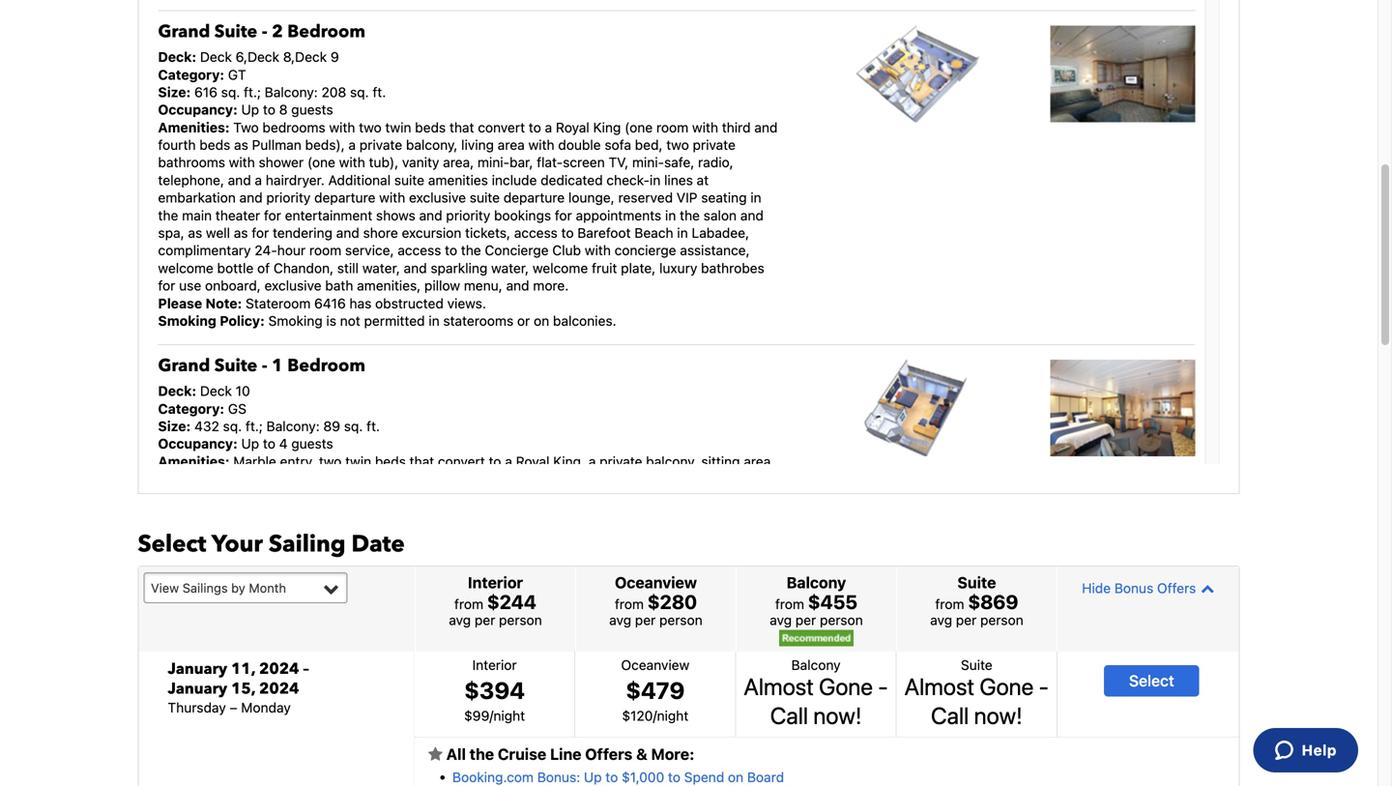 Task type: vqa. For each thing, say whether or not it's contained in the screenshot.
Balcony Almost Gone - Call now! Call
yes



Task type: locate. For each thing, give the bounding box(es) containing it.
amenities, inside two bedrooms with two twin beds that convert to a royal king (one room with third and fourth beds as pullman beds), a private balcony, living area with double sofa bed, two private bathrooms with shower (one with tub), vanity area, mini-bar, flat-screen tv, mini-safe, radio, telephone, and a hairdryer. additional suite amenities include dedicated check-in lines at embarkation and priority departure with exclusive suite departure lounge, reserved vip seating in the main theater for entertainment shows and priority bookings for appointments in the salon and spa, as well as for tendering and shore excursion tickets, access to barefoot beach in labadee, complimentary 24-hour room service, access to the concierge club with concierge assistance, welcome bottle of chandon, still water, and sparkling water, welcome fruit plate, luxury bathrobes for use onboard, exclusive bath amenities, pillow menu, and more. please note: stateroom 6416 has obstructed views. smoking policy: smoking is not permitted in staterooms or on balconies.
[[357, 278, 421, 294]]

person up $394
[[499, 612, 542, 628]]

0 vertical spatial offers
[[1158, 580, 1196, 596]]

0 horizontal spatial that
[[410, 453, 434, 469]]

shore right date
[[427, 541, 462, 557]]

4 per from the left
[[956, 612, 977, 628]]

shower,
[[488, 471, 536, 487]]

complimentary
[[158, 242, 251, 258], [219, 559, 312, 575]]

for
[[264, 207, 281, 223], [555, 207, 572, 223], [252, 225, 269, 241], [158, 278, 175, 294], [328, 524, 345, 540], [619, 524, 636, 540], [316, 541, 333, 557], [225, 594, 243, 610]]

salon up view
[[158, 541, 191, 557]]

from left $280
[[615, 596, 644, 612]]

chandon, inside two bedrooms with two twin beds that convert to a royal king (one room with third and fourth beds as pullman beds), a private balcony, living area with double sofa bed, two private bathrooms with shower (one with tub), vanity area, mini-bar, flat-screen tv, mini-safe, radio, telephone, and a hairdryer. additional suite amenities include dedicated check-in lines at embarkation and priority departure with exclusive suite departure lounge, reserved vip seating in the main theater for entertainment shows and priority bookings for appointments in the salon and spa, as well as for tendering and shore excursion tickets, access to barefoot beach in labadee, complimentary 24-hour room service, access to the concierge club with concierge assistance, welcome bottle of chandon, still water, and sparkling water, welcome fruit plate, luxury bathrobes for use onboard, exclusive bath amenities, pillow menu, and more. please note: stateroom 6416 has obstructed views. smoking policy: smoking is not permitted in staterooms or on balconies.
[[274, 260, 334, 276]]

0 vertical spatial guests
[[291, 102, 333, 118]]

1 vertical spatial hairdryer.
[[371, 489, 430, 505]]

per for $244
[[475, 612, 495, 628]]

exclusive
[[409, 190, 466, 206], [265, 278, 322, 294], [457, 506, 514, 522], [332, 594, 389, 610]]

2 staterooms from the top
[[443, 612, 514, 628]]

1 staterooms from the top
[[443, 313, 514, 329]]

lines
[[664, 172, 693, 188], [158, 506, 187, 522]]

amenities, up $394
[[424, 594, 488, 610]]

bath down date
[[392, 594, 420, 610]]

ft. inside category: gs size: 432 sq. ft.; balcony: 89 sq. ft. occupancy: up to 4 guests amenities:
[[367, 418, 380, 434]]

permitted
[[364, 313, 425, 329], [364, 612, 425, 628]]

staterooms down views.
[[443, 313, 514, 329]]

twin
[[385, 119, 411, 135], [345, 453, 371, 469]]

shore down tub),
[[363, 225, 398, 241]]

priority down shower
[[266, 190, 311, 206]]

-
[[262, 20, 268, 44], [262, 354, 268, 378], [878, 673, 889, 700], [1039, 673, 1049, 700]]

0 vertical spatial reserved
[[618, 190, 673, 206]]

tv, inside marble entry, two twin beds that convert to a royal king, a private balcony, sitting area with double sofa bed, private bathroom with tub and shower, vanity area, mini-bar, flat-screen tv, mini-safe, radio, telephone, and a hairdryer. additional suite amenities include dedicated check-in lines at embarkation and priority departure with exclusive suite departure lounge, reserved vip seating in the main theater for entertainment shows and priority bookings for appointments in the salon and spa, as well as for tendering and shore excursion tickets, access to barefoot beach in labadee, complimentary 24-hour room service, access to the concierge club with concierge assistance, welcome bottle of chandon, still water, and sparkling water, welcome fruit plate, luxury bathrobes for use onboard, exclusive bath amenities, pillow menu, and more. smoking is not permitted in staterooms or on balconies.
[[746, 471, 766, 487]]

smoking inside marble entry, two twin beds that convert to a royal king, a private balcony, sitting area with double sofa bed, private bathroom with tub and shower, vanity area, mini-bar, flat-screen tv, mini-safe, radio, telephone, and a hairdryer. additional suite amenities include dedicated check-in lines at embarkation and priority departure with exclusive suite departure lounge, reserved vip seating in the main theater for entertainment shows and priority bookings for appointments in the salon and spa, as well as for tendering and shore excursion tickets, access to barefoot beach in labadee, complimentary 24-hour room service, access to the concierge club with concierge assistance, welcome bottle of chandon, still water, and sparkling water, welcome fruit plate, luxury bathrobes for use onboard, exclusive bath amenities, pillow menu, and more. smoking is not permitted in staterooms or on balconies.
[[268, 612, 323, 628]]

0 vertical spatial balcony:
[[265, 84, 318, 100]]

vanity inside two bedrooms with two twin beds that convert to a royal king (one room with third and fourth beds as pullman beds), a private balcony, living area with double sofa bed, two private bathrooms with shower (one with tub), vanity area, mini-bar, flat-screen tv, mini-safe, radio, telephone, and a hairdryer. additional suite amenities include dedicated check-in lines at embarkation and priority departure with exclusive suite departure lounge, reserved vip seating in the main theater for entertainment shows and priority bookings for appointments in the salon and spa, as well as for tendering and shore excursion tickets, access to barefoot beach in labadee, complimentary 24-hour room service, access to the concierge club with concierge assistance, welcome bottle of chandon, still water, and sparkling water, welcome fruit plate, luxury bathrobes for use onboard, exclusive bath amenities, pillow menu, and more. please note: stateroom 6416 has obstructed views. smoking policy: smoking is not permitted in staterooms or on balconies.
[[402, 154, 439, 170]]

–
[[303, 658, 309, 680], [230, 700, 237, 716]]

from inside suite from $869 avg per person
[[936, 596, 965, 612]]

hairdryer.
[[266, 172, 325, 188], [371, 489, 430, 505]]

your
[[212, 528, 263, 560]]

1 vertical spatial concierge
[[676, 559, 738, 575]]

avg left $244
[[449, 612, 471, 628]]

0 vertical spatial concierge
[[485, 242, 549, 258]]

gone down $869
[[980, 673, 1034, 700]]

balcony for gone
[[792, 657, 841, 673]]

1 or from the top
[[517, 313, 530, 329]]

avg for $455
[[770, 612, 792, 628]]

1 not from the top
[[340, 313, 361, 329]]

gone inside suite almost gone - call now!
[[980, 673, 1034, 700]]

3 from from the left
[[776, 596, 805, 612]]

concierge right interior from $244 avg per person
[[546, 559, 610, 575]]

1 from from the left
[[455, 596, 484, 612]]

$120
[[622, 708, 653, 724]]

amenities: for 432
[[158, 453, 230, 469]]

1 horizontal spatial almost
[[905, 673, 975, 700]]

2 vertical spatial on
[[728, 769, 744, 785]]

1 permitted from the top
[[364, 313, 425, 329]]

occupancy: down 432
[[158, 436, 238, 452]]

royal left king at the left of the page
[[556, 119, 590, 135]]

1 horizontal spatial safe,
[[664, 154, 695, 170]]

as
[[234, 137, 248, 153], [188, 225, 202, 241], [234, 225, 248, 241], [252, 541, 266, 557], [298, 541, 312, 557]]

2 bedroom from the top
[[287, 354, 366, 378]]

spa, inside two bedrooms with two twin beds that convert to a royal king (one room with third and fourth beds as pullman beds), a private balcony, living area with double sofa bed, two private bathrooms with shower (one with tub), vanity area, mini-bar, flat-screen tv, mini-safe, radio, telephone, and a hairdryer. additional suite amenities include dedicated check-in lines at embarkation and priority departure with exclusive suite departure lounge, reserved vip seating in the main theater for entertainment shows and priority bookings for appointments in the salon and spa, as well as for tendering and shore excursion tickets, access to barefoot beach in labadee, complimentary 24-hour room service, access to the concierge club with concierge assistance, welcome bottle of chandon, still water, and sparkling water, welcome fruit plate, luxury bathrobes for use onboard, exclusive bath amenities, pillow menu, and more. please note: stateroom 6416 has obstructed views. smoking policy: smoking is not permitted in staterooms or on balconies.
[[158, 225, 184, 241]]

dedicated
[[541, 172, 603, 188], [646, 489, 708, 505]]

up down all the cruise line offers & more: in the left bottom of the page
[[584, 769, 602, 785]]

select
[[138, 528, 206, 560], [1129, 672, 1175, 690]]

1 vertical spatial up
[[241, 436, 259, 452]]

24-
[[255, 242, 277, 258], [316, 559, 339, 575]]

convert up the tub
[[438, 453, 485, 469]]

2 vertical spatial beds
[[375, 453, 406, 469]]

1 horizontal spatial shows
[[440, 524, 480, 540]]

include
[[492, 172, 537, 188], [597, 489, 642, 505]]

ft.; down gs
[[246, 418, 263, 434]]

complimentary inside marble entry, two twin beds that convert to a royal king, a private balcony, sitting area with double sofa bed, private bathroom with tub and shower, vanity area, mini-bar, flat-screen tv, mini-safe, radio, telephone, and a hairdryer. additional suite amenities include dedicated check-in lines at embarkation and priority departure with exclusive suite departure lounge, reserved vip seating in the main theater for entertainment shows and priority bookings for appointments in the salon and spa, as well as for tendering and shore excursion tickets, access to barefoot beach in labadee, complimentary 24-hour room service, access to the concierge club with concierge assistance, welcome bottle of chandon, still water, and sparkling water, welcome fruit plate, luxury bathrobes for use onboard, exclusive bath amenities, pillow menu, and more. smoking is not permitted in staterooms or on balconies.
[[219, 559, 312, 575]]

person inside interior from $244 avg per person
[[499, 612, 542, 628]]

1 guests from the top
[[291, 102, 333, 118]]

view sailings by month
[[151, 581, 286, 595]]

0 vertical spatial bed,
[[635, 137, 663, 153]]

1 horizontal spatial additional
[[433, 489, 496, 505]]

with
[[329, 119, 355, 135], [692, 119, 719, 135], [529, 137, 555, 153], [229, 154, 255, 170], [339, 154, 365, 170], [379, 190, 405, 206], [585, 242, 611, 258], [158, 471, 184, 487], [407, 471, 433, 487], [427, 506, 454, 522], [646, 559, 672, 575]]

0 vertical spatial pillow
[[425, 278, 460, 294]]

pillow inside marble entry, two twin beds that convert to a royal king, a private balcony, sitting area with double sofa bed, private bathroom with tub and shower, vanity area, mini-bar, flat-screen tv, mini-safe, radio, telephone, and a hairdryer. additional suite amenities include dedicated check-in lines at embarkation and priority departure with exclusive suite departure lounge, reserved vip seating in the main theater for entertainment shows and priority bookings for appointments in the salon and spa, as well as for tendering and shore excursion tickets, access to barefoot beach in labadee, complimentary 24-hour room service, access to the concierge club with concierge assistance, welcome bottle of chandon, still water, and sparkling water, welcome fruit plate, luxury bathrobes for use onboard, exclusive bath amenities, pillow menu, and more. smoking is not permitted in staterooms or on balconies.
[[492, 594, 527, 610]]

1 bedroom from the top
[[287, 20, 366, 44]]

recommended image
[[779, 630, 854, 646]]

1 category: from the top
[[158, 66, 224, 82]]

0 vertical spatial balcony,
[[406, 137, 458, 153]]

well up note: at the left top of the page
[[206, 225, 230, 241]]

1 vertical spatial balcony,
[[646, 453, 698, 469]]

by
[[231, 581, 245, 595]]

labadee,
[[692, 225, 750, 241], [158, 559, 216, 575]]

1 amenities: from the top
[[158, 119, 230, 135]]

/ for $394
[[490, 708, 494, 724]]

1 vertical spatial balcony:
[[267, 418, 320, 434]]

2 / from the left
[[653, 708, 657, 724]]

main down bathrooms
[[182, 207, 212, 223]]

deck up gt
[[200, 49, 232, 65]]

bath inside marble entry, two twin beds that convert to a royal king, a private balcony, sitting area with double sofa bed, private bathroom with tub and shower, vanity area, mini-bar, flat-screen tv, mini-safe, radio, telephone, and a hairdryer. additional suite amenities include dedicated check-in lines at embarkation and priority departure with exclusive suite departure lounge, reserved vip seating in the main theater for entertainment shows and priority bookings for appointments in the salon and spa, as well as for tendering and shore excursion tickets, access to barefoot beach in labadee, complimentary 24-hour room service, access to the concierge club with concierge assistance, welcome bottle of chandon, still water, and sparkling water, welcome fruit plate, luxury bathrobes for use onboard, exclusive bath amenities, pillow menu, and more. smoking is not permitted in staterooms or on balconies.
[[392, 594, 420, 610]]

bottle
[[217, 260, 254, 276], [291, 577, 327, 593]]

use right by
[[246, 594, 269, 610]]

0 vertical spatial salon
[[704, 207, 737, 223]]

shore
[[363, 225, 398, 241], [427, 541, 462, 557]]

sq.
[[221, 84, 240, 100], [350, 84, 369, 100], [223, 418, 242, 434], [344, 418, 363, 434]]

tendering
[[273, 225, 333, 241], [336, 541, 396, 557]]

1 january from the top
[[168, 658, 227, 680]]

balcony: for 4
[[267, 418, 320, 434]]

0 vertical spatial area
[[498, 137, 525, 153]]

person for $455
[[820, 612, 863, 628]]

2 person from the left
[[660, 612, 703, 628]]

vanity inside marble entry, two twin beds that convert to a royal king, a private balcony, sitting area with double sofa bed, private bathroom with tub and shower, vanity area, mini-bar, flat-screen tv, mini-safe, radio, telephone, and a hairdryer. additional suite amenities include dedicated check-in lines at embarkation and priority departure with exclusive suite departure lounge, reserved vip seating in the main theater for entertainment shows and priority bookings for appointments in the salon and spa, as well as for tendering and shore excursion tickets, access to barefoot beach in labadee, complimentary 24-hour room service, access to the concierge club with concierge assistance, welcome bottle of chandon, still water, and sparkling water, welcome fruit plate, luxury bathrobes for use onboard, exclusive bath amenities, pillow menu, and more. smoking is not permitted in staterooms or on balconies.
[[539, 471, 577, 487]]

per for $280
[[635, 612, 656, 628]]

1 horizontal spatial sparkling
[[504, 577, 561, 593]]

night for $479
[[657, 708, 689, 724]]

board
[[747, 769, 784, 785]]

per inside suite from $869 avg per person
[[956, 612, 977, 628]]

shows inside marble entry, two twin beds that convert to a royal king, a private balcony, sitting area with double sofa bed, private bathroom with tub and shower, vanity area, mini-bar, flat-screen tv, mini-safe, radio, telephone, and a hairdryer. additional suite amenities include dedicated check-in lines at embarkation and priority departure with exclusive suite departure lounge, reserved vip seating in the main theater for entertainment shows and priority bookings for appointments in the salon and spa, as well as for tendering and shore excursion tickets, access to barefoot beach in labadee, complimentary 24-hour room service, access to the concierge club with concierge assistance, welcome bottle of chandon, still water, and sparkling water, welcome fruit plate, luxury bathrobes for use onboard, exclusive bath amenities, pillow menu, and more. smoking is not permitted in staterooms or on balconies.
[[440, 524, 480, 540]]

shows down tub),
[[376, 207, 416, 223]]

0 vertical spatial include
[[492, 172, 537, 188]]

1 horizontal spatial radio,
[[698, 154, 734, 170]]

sofa inside marble entry, two twin beds that convert to a royal king, a private balcony, sitting area with double sofa bed, private bathroom with tub and shower, vanity area, mini-bar, flat-screen tv, mini-safe, radio, telephone, and a hairdryer. additional suite amenities include dedicated check-in lines at embarkation and priority departure with exclusive suite departure lounge, reserved vip seating in the main theater for entertainment shows and priority bookings for appointments in the salon and spa, as well as for tendering and shore excursion tickets, access to barefoot beach in labadee, complimentary 24-hour room service, access to the concierge club with concierge assistance, welcome bottle of chandon, still water, and sparkling water, welcome fruit plate, luxury bathrobes for use onboard, exclusive bath amenities, pillow menu, and more. smoking is not permitted in staterooms or on balconies.
[[234, 471, 261, 487]]

1 vertical spatial plate,
[[695, 577, 729, 593]]

1 horizontal spatial check-
[[712, 489, 755, 505]]

telephone, down 'entry,'
[[263, 489, 329, 505]]

embarkation down bathrooms
[[158, 190, 236, 206]]

twin inside two bedrooms with two twin beds that convert to a royal king (one room with third and fourth beds as pullman beds), a private balcony, living area with double sofa bed, two private bathrooms with shower (one with tub), vanity area, mini-bar, flat-screen tv, mini-safe, radio, telephone, and a hairdryer. additional suite amenities include dedicated check-in lines at embarkation and priority departure with exclusive suite departure lounge, reserved vip seating in the main theater for entertainment shows and priority bookings for appointments in the salon and spa, as well as for tendering and shore excursion tickets, access to barefoot beach in labadee, complimentary 24-hour room service, access to the concierge club with concierge assistance, welcome bottle of chandon, still water, and sparkling water, welcome fruit plate, luxury bathrobes for use onboard, exclusive bath amenities, pillow menu, and more. please note: stateroom 6416 has obstructed views. smoking policy: smoking is not permitted in staterooms or on balconies.
[[385, 119, 411, 135]]

bed, inside marble entry, two twin beds that convert to a royal king, a private balcony, sitting area with double sofa bed, private bathroom with tub and shower, vanity area, mini-bar, flat-screen tv, mini-safe, radio, telephone, and a hairdryer. additional suite amenities include dedicated check-in lines at embarkation and priority departure with exclusive suite departure lounge, reserved vip seating in the main theater for entertainment shows and priority bookings for appointments in the salon and spa, as well as for tendering and shore excursion tickets, access to barefoot beach in labadee, complimentary 24-hour room service, access to the concierge club with concierge assistance, welcome bottle of chandon, still water, and sparkling water, welcome fruit plate, luxury bathrobes for use onboard, exclusive bath amenities, pillow menu, and more. smoking is not permitted in staterooms or on balconies.
[[265, 471, 293, 487]]

1 horizontal spatial main
[[246, 524, 276, 540]]

person for $869
[[981, 612, 1024, 628]]

1 horizontal spatial bathrobes
[[701, 260, 765, 276]]

grand suite - 2 bedroom deck: deck 6,deck 8,deck 9
[[158, 20, 366, 65]]

0 vertical spatial fruit
[[592, 260, 617, 276]]

as up month
[[252, 541, 266, 557]]

onboard, up note: at the left top of the page
[[205, 278, 261, 294]]

1 vertical spatial occupancy:
[[158, 436, 238, 452]]

0 vertical spatial hairdryer.
[[266, 172, 325, 188]]

3 per from the left
[[796, 612, 816, 628]]

0 vertical spatial bottle
[[217, 260, 254, 276]]

0 horizontal spatial menu,
[[464, 278, 503, 294]]

january left 15,
[[168, 678, 227, 700]]

bath inside two bedrooms with two twin beds that convert to a royal king (one room with third and fourth beds as pullman beds), a private balcony, living area with double sofa bed, two private bathrooms with shower (one with tub), vanity area, mini-bar, flat-screen tv, mini-safe, radio, telephone, and a hairdryer. additional suite amenities include dedicated check-in lines at embarkation and priority departure with exclusive suite departure lounge, reserved vip seating in the main theater for entertainment shows and priority bookings for appointments in the salon and spa, as well as for tendering and shore excursion tickets, access to barefoot beach in labadee, complimentary 24-hour room service, access to the concierge club with concierge assistance, welcome bottle of chandon, still water, and sparkling water, welcome fruit plate, luxury bathrobes for use onboard, exclusive bath amenities, pillow menu, and more. please note: stateroom 6416 has obstructed views. smoking policy: smoking is not permitted in staterooms or on balconies.
[[325, 278, 353, 294]]

radio,
[[698, 154, 734, 170], [224, 489, 259, 505]]

ft.; for gt
[[244, 84, 261, 100]]

suite inside suite almost gone - call now!
[[961, 657, 993, 673]]

1 vertical spatial screen
[[700, 471, 742, 487]]

1 horizontal spatial include
[[597, 489, 642, 505]]

1 horizontal spatial twin
[[385, 119, 411, 135]]

deck: inside grand suite - 1 bedroom deck: deck 10
[[158, 383, 196, 399]]

entertainment down bathroom
[[349, 524, 436, 540]]

0 horizontal spatial double
[[188, 471, 231, 487]]

theater
[[216, 207, 260, 223], [279, 524, 324, 540]]

deck inside grand suite - 1 bedroom deck: deck 10
[[200, 383, 232, 399]]

0 horizontal spatial call
[[770, 702, 809, 729]]

avg inside interior from $244 avg per person
[[449, 612, 471, 628]]

gone for balcony almost gone - call now!
[[819, 673, 873, 700]]

bedroom for grand suite - 2 bedroom
[[287, 20, 366, 44]]

seating inside two bedrooms with two twin beds that convert to a royal king (one room with third and fourth beds as pullman beds), a private balcony, living area with double sofa bed, two private bathrooms with shower (one with tub), vanity area, mini-bar, flat-screen tv, mini-safe, radio, telephone, and a hairdryer. additional suite amenities include dedicated check-in lines at embarkation and priority departure with exclusive suite departure lounge, reserved vip seating in the main theater for entertainment shows and priority bookings for appointments in the salon and spa, as well as for tendering and shore excursion tickets, access to barefoot beach in labadee, complimentary 24-hour room service, access to the concierge club with concierge assistance, welcome bottle of chandon, still water, and sparkling water, welcome fruit plate, luxury bathrobes for use onboard, exclusive bath amenities, pillow menu, and more. please note: stateroom 6416 has obstructed views. smoking policy: smoking is not permitted in staterooms or on balconies.
[[701, 190, 747, 206]]

per up $479
[[635, 612, 656, 628]]

0 vertical spatial double
[[558, 137, 601, 153]]

oceanview from $280 avg per person
[[609, 573, 703, 628]]

1 avg from the left
[[449, 612, 471, 628]]

now! inside suite almost gone - call now!
[[974, 702, 1023, 729]]

0 horizontal spatial beds
[[200, 137, 230, 153]]

0 vertical spatial oceanview
[[615, 573, 697, 592]]

policy:
[[220, 313, 265, 329]]

interior for $394
[[472, 657, 517, 673]]

from left $869
[[936, 596, 965, 612]]

gone
[[819, 673, 873, 700], [980, 673, 1034, 700]]

2 deck from the top
[[200, 383, 232, 399]]

avg up recommended image
[[770, 612, 792, 628]]

deck: inside grand suite - 2 bedroom deck: deck 6,deck 8,deck 9
[[158, 49, 196, 65]]

bar, inside two bedrooms with two twin beds that convert to a royal king (one room with third and fourth beds as pullman beds), a private balcony, living area with double sofa bed, two private bathrooms with shower (one with tub), vanity area, mini-bar, flat-screen tv, mini-safe, radio, telephone, and a hairdryer. additional suite amenities include dedicated check-in lines at embarkation and priority departure with exclusive suite departure lounge, reserved vip seating in the main theater for entertainment shows and priority bookings for appointments in the salon and spa, as well as for tendering and shore excursion tickets, access to barefoot beach in labadee, complimentary 24-hour room service, access to the concierge club with concierge assistance, welcome bottle of chandon, still water, and sparkling water, welcome fruit plate, luxury bathrobes for use onboard, exclusive bath amenities, pillow menu, and more. please note: stateroom 6416 has obstructed views. smoking policy: smoking is not permitted in staterooms or on balconies.
[[510, 154, 533, 170]]

the
[[158, 207, 178, 223], [680, 207, 700, 223], [461, 242, 481, 258], [222, 524, 242, 540], [744, 524, 764, 540], [522, 559, 543, 575], [470, 745, 494, 763]]

2 size: from the top
[[158, 418, 191, 434]]

main
[[182, 207, 212, 223], [246, 524, 276, 540]]

third
[[722, 119, 751, 135]]

bottle inside marble entry, two twin beds that convert to a royal king, a private balcony, sitting area with double sofa bed, private bathroom with tub and shower, vanity area, mini-bar, flat-screen tv, mini-safe, radio, telephone, and a hairdryer. additional suite amenities include dedicated check-in lines at embarkation and priority departure with exclusive suite departure lounge, reserved vip seating in the main theater for entertainment shows and priority bookings for appointments in the salon and spa, as well as for tendering and shore excursion tickets, access to barefoot beach in labadee, complimentary 24-hour room service, access to the concierge club with concierge assistance, welcome bottle of chandon, still water, and sparkling water, welcome fruit plate, luxury bathrobes for use onboard, exclusive bath amenities, pillow menu, and more. smoking is not permitted in staterooms or on balconies.
[[291, 577, 327, 593]]

category: inside category: gt size: 616 sq. ft.; balcony: 208 sq. ft. occupancy: up to 8 guests amenities:
[[158, 66, 224, 82]]

(one
[[625, 119, 653, 135], [307, 154, 336, 170]]

additional inside two bedrooms with two twin beds that convert to a royal king (one room with third and fourth beds as pullman beds), a private balcony, living area with double sofa bed, two private bathrooms with shower (one with tub), vanity area, mini-bar, flat-screen tv, mini-safe, radio, telephone, and a hairdryer. additional suite amenities include dedicated check-in lines at embarkation and priority departure with exclusive suite departure lounge, reserved vip seating in the main theater for entertainment shows and priority bookings for appointments in the salon and spa, as well as for tendering and shore excursion tickets, access to barefoot beach in labadee, complimentary 24-hour room service, access to the concierge club with concierge assistance, welcome bottle of chandon, still water, and sparkling water, welcome fruit plate, luxury bathrobes for use onboard, exclusive bath amenities, pillow menu, and more. please note: stateroom 6416 has obstructed views. smoking policy: smoking is not permitted in staterooms or on balconies.
[[328, 172, 391, 188]]

2 per from the left
[[635, 612, 656, 628]]

person inside suite from $869 avg per person
[[981, 612, 1024, 628]]

deck inside grand suite - 2 bedroom deck: deck 6,deck 8,deck 9
[[200, 49, 232, 65]]

0 horizontal spatial excursion
[[402, 225, 462, 241]]

balcony: for 8
[[265, 84, 318, 100]]

excursion up interior from $244 avg per person
[[466, 541, 525, 557]]

additional
[[328, 172, 391, 188], [433, 489, 496, 505]]

tickets, inside marble entry, two twin beds that convert to a royal king, a private balcony, sitting area with double sofa bed, private bathroom with tub and shower, vanity area, mini-bar, flat-screen tv, mini-safe, radio, telephone, and a hairdryer. additional suite amenities include dedicated check-in lines at embarkation and priority departure with exclusive suite departure lounge, reserved vip seating in the main theater for entertainment shows and priority bookings for appointments in the salon and spa, as well as for tendering and shore excursion tickets, access to barefoot beach in labadee, complimentary 24-hour room service, access to the concierge club with concierge assistance, welcome bottle of chandon, still water, and sparkling water, welcome fruit plate, luxury bathrobes for use onboard, exclusive bath amenities, pillow menu, and more. smoking is not permitted in staterooms or on balconies.
[[529, 541, 574, 557]]

telephone,
[[158, 172, 224, 188], [263, 489, 329, 505]]

select for select
[[1129, 672, 1175, 690]]

select down hide bonus offers link
[[1129, 672, 1175, 690]]

2 occupancy: from the top
[[158, 436, 238, 452]]

1 horizontal spatial tv,
[[746, 471, 766, 487]]

vip inside two bedrooms with two twin beds that convert to a royal king (one room with third and fourth beds as pullman beds), a private balcony, living area with double sofa bed, two private bathrooms with shower (one with tub), vanity area, mini-bar, flat-screen tv, mini-safe, radio, telephone, and a hairdryer. additional suite amenities include dedicated check-in lines at embarkation and priority departure with exclusive suite departure lounge, reserved vip seating in the main theater for entertainment shows and priority bookings for appointments in the salon and spa, as well as for tendering and shore excursion tickets, access to barefoot beach in labadee, complimentary 24-hour room service, access to the concierge club with concierge assistance, welcome bottle of chandon, still water, and sparkling water, welcome fruit plate, luxury bathrobes for use onboard, exclusive bath amenities, pillow menu, and more. please note: stateroom 6416 has obstructed views. smoking policy: smoking is not permitted in staterooms or on balconies.
[[677, 190, 698, 206]]

1 horizontal spatial area
[[744, 453, 771, 469]]

0 horizontal spatial main
[[182, 207, 212, 223]]

2 avg from the left
[[609, 612, 632, 628]]

1 vertical spatial tickets,
[[529, 541, 574, 557]]

grand for grand suite - 1 bedroom
[[158, 354, 210, 378]]

1 horizontal spatial beach
[[698, 541, 737, 557]]

4 from from the left
[[936, 596, 965, 612]]

0 vertical spatial seating
[[701, 190, 747, 206]]

amenities,
[[357, 278, 421, 294], [424, 594, 488, 610]]

/ down $394
[[490, 708, 494, 724]]

gt
[[228, 66, 246, 82]]

chandon, up stateroom
[[274, 260, 334, 276]]

1 horizontal spatial now!
[[974, 702, 1023, 729]]

0 vertical spatial concierge
[[615, 242, 677, 258]]

1 grand from the top
[[158, 20, 210, 44]]

as down two
[[234, 137, 248, 153]]

fourth
[[158, 137, 196, 153]]

1 call from the left
[[770, 702, 809, 729]]

24- up stateroom
[[255, 242, 277, 258]]

2024 right 15,
[[259, 678, 299, 700]]

reserved down sitting
[[667, 506, 721, 522]]

has
[[350, 295, 372, 311]]

size: for 616
[[158, 84, 191, 100]]

amenities: inside category: gs size: 432 sq. ft.; balcony: 89 sq. ft. occupancy: up to 4 guests amenities:
[[158, 453, 230, 469]]

1 deck from the top
[[200, 49, 232, 65]]

0 vertical spatial sofa
[[605, 137, 631, 153]]

chevron up image
[[1196, 581, 1215, 595]]

1 2024 from the top
[[259, 658, 299, 680]]

per for $869
[[956, 612, 977, 628]]

tendering down bathroom
[[336, 541, 396, 557]]

deck: for grand suite - 1 bedroom
[[158, 383, 196, 399]]

flat- inside two bedrooms with two twin beds that convert to a royal king (one room with third and fourth beds as pullman beds), a private balcony, living area with double sofa bed, two private bathrooms with shower (one with tub), vanity area, mini-bar, flat-screen tv, mini-safe, radio, telephone, and a hairdryer. additional suite amenities include dedicated check-in lines at embarkation and priority departure with exclusive suite departure lounge, reserved vip seating in the main theater for entertainment shows and priority bookings for appointments in the salon and spa, as well as for tendering and shore excursion tickets, access to barefoot beach in labadee, complimentary 24-hour room service, access to the concierge club with concierge assistance, welcome bottle of chandon, still water, and sparkling water, welcome fruit plate, luxury bathrobes for use onboard, exclusive bath amenities, pillow menu, and more. please note: stateroom 6416 has obstructed views. smoking policy: smoking is not permitted in staterooms or on balconies.
[[537, 154, 563, 170]]

2 guests from the top
[[291, 436, 333, 452]]

luxury
[[660, 260, 698, 276], [733, 577, 771, 593]]

0 horizontal spatial royal
[[516, 453, 550, 469]]

menu, inside two bedrooms with two twin beds that convert to a royal king (one room with third and fourth beds as pullman beds), a private balcony, living area with double sofa bed, two private bathrooms with shower (one with tub), vanity area, mini-bar, flat-screen tv, mini-safe, radio, telephone, and a hairdryer. additional suite amenities include dedicated check-in lines at embarkation and priority departure with exclusive suite departure lounge, reserved vip seating in the main theater for entertainment shows and priority bookings for appointments in the salon and spa, as well as for tendering and shore excursion tickets, access to barefoot beach in labadee, complimentary 24-hour room service, access to the concierge club with concierge assistance, welcome bottle of chandon, still water, and sparkling water, welcome fruit plate, luxury bathrobes for use onboard, exclusive bath amenities, pillow menu, and more. please note: stateroom 6416 has obstructed views. smoking policy: smoking is not permitted in staterooms or on balconies.
[[464, 278, 503, 294]]

2 2024 from the top
[[259, 678, 299, 700]]

per up recommended image
[[796, 612, 816, 628]]

from for $869
[[936, 596, 965, 612]]

excursion inside two bedrooms with two twin beds that convert to a royal king (one room with third and fourth beds as pullman beds), a private balcony, living area with double sofa bed, two private bathrooms with shower (one with tub), vanity area, mini-bar, flat-screen tv, mini-safe, radio, telephone, and a hairdryer. additional suite amenities include dedicated check-in lines at embarkation and priority departure with exclusive suite departure lounge, reserved vip seating in the main theater for entertainment shows and priority bookings for appointments in the salon and spa, as well as for tendering and shore excursion tickets, access to barefoot beach in labadee, complimentary 24-hour room service, access to the concierge club with concierge assistance, welcome bottle of chandon, still water, and sparkling water, welcome fruit plate, luxury bathrobes for use onboard, exclusive bath amenities, pillow menu, and more. please note: stateroom 6416 has obstructed views. smoking policy: smoking is not permitted in staterooms or on balconies.
[[402, 225, 462, 241]]

balcony: up 8 at the top of the page
[[265, 84, 318, 100]]

room
[[657, 119, 689, 135], [309, 242, 342, 258], [371, 559, 403, 575]]

safe, inside two bedrooms with two twin beds that convert to a royal king (one room with third and fourth beds as pullman beds), a private balcony, living area with double sofa bed, two private bathrooms with shower (one with tub), vanity area, mini-bar, flat-screen tv, mini-safe, radio, telephone, and a hairdryer. additional suite amenities include dedicated check-in lines at embarkation and priority departure with exclusive suite departure lounge, reserved vip seating in the main theater for entertainment shows and priority bookings for appointments in the salon and spa, as well as for tendering and shore excursion tickets, access to barefoot beach in labadee, complimentary 24-hour room service, access to the concierge club with concierge assistance, welcome bottle of chandon, still water, and sparkling water, welcome fruit plate, luxury bathrobes for use onboard, exclusive bath amenities, pillow menu, and more. please note: stateroom 6416 has obstructed views. smoking policy: smoking is not permitted in staterooms or on balconies.
[[664, 154, 695, 170]]

0 vertical spatial embarkation
[[158, 190, 236, 206]]

1 vertical spatial tendering
[[336, 541, 396, 557]]

0 horizontal spatial club
[[553, 242, 581, 258]]

avg for $244
[[449, 612, 471, 628]]

from left $244
[[455, 596, 484, 612]]

lounge, up 'oceanview from $280 avg per person'
[[617, 506, 663, 522]]

radio, down third
[[698, 154, 734, 170]]

beds
[[415, 119, 446, 135], [200, 137, 230, 153], [375, 453, 406, 469]]

fruit inside two bedrooms with two twin beds that convert to a royal king (one room with third and fourth beds as pullman beds), a private balcony, living area with double sofa bed, two private bathrooms with shower (one with tub), vanity area, mini-bar, flat-screen tv, mini-safe, radio, telephone, and a hairdryer. additional suite amenities include dedicated check-in lines at embarkation and priority departure with exclusive suite departure lounge, reserved vip seating in the main theater for entertainment shows and priority bookings for appointments in the salon and spa, as well as for tendering and shore excursion tickets, access to barefoot beach in labadee, complimentary 24-hour room service, access to the concierge club with concierge assistance, welcome bottle of chandon, still water, and sparkling water, welcome fruit plate, luxury bathrobes for use onboard, exclusive bath amenities, pillow menu, and more. please note: stateroom 6416 has obstructed views. smoking policy: smoking is not permitted in staterooms or on balconies.
[[592, 260, 617, 276]]

grand inside grand suite - 1 bedroom deck: deck 10
[[158, 354, 210, 378]]

bedroom up 9
[[287, 20, 366, 44]]

amenities: down 432
[[158, 453, 230, 469]]

2 night from the left
[[657, 708, 689, 724]]

bedroom right 1
[[287, 354, 366, 378]]

1 deck: from the top
[[158, 49, 196, 65]]

2024 right 11,
[[259, 658, 299, 680]]

sq. right 89
[[344, 418, 363, 434]]

0 horizontal spatial still
[[337, 260, 359, 276]]

2 almost from the left
[[905, 673, 975, 700]]

avg for $280
[[609, 612, 632, 628]]

main up month
[[246, 524, 276, 540]]

1 size: from the top
[[158, 84, 191, 100]]

1 vertical spatial shows
[[440, 524, 480, 540]]

0 vertical spatial beach
[[635, 225, 674, 241]]

deck for 1
[[200, 383, 232, 399]]

0 horizontal spatial radio,
[[224, 489, 259, 505]]

2 from from the left
[[615, 596, 644, 612]]

11,
[[231, 658, 255, 680]]

ft.; for gs
[[246, 418, 263, 434]]

room right sailing
[[371, 559, 403, 575]]

royal
[[556, 119, 590, 135], [516, 453, 550, 469]]

1 vertical spatial bar,
[[647, 471, 670, 487]]

additional down tub),
[[328, 172, 391, 188]]

0 horizontal spatial –
[[230, 700, 237, 716]]

salon inside marble entry, two twin beds that convert to a royal king, a private balcony, sitting area with double sofa bed, private bathroom with tub and shower, vanity area, mini-bar, flat-screen tv, mini-safe, radio, telephone, and a hairdryer. additional suite amenities include dedicated check-in lines at embarkation and priority departure with exclusive suite departure lounge, reserved vip seating in the main theater for entertainment shows and priority bookings for appointments in the salon and spa, as well as for tendering and shore excursion tickets, access to barefoot beach in labadee, complimentary 24-hour room service, access to the concierge club with concierge assistance, welcome bottle of chandon, still water, and sparkling water, welcome fruit plate, luxury bathrobes for use onboard, exclusive bath amenities, pillow menu, and more. smoking is not permitted in staterooms or on balconies.
[[158, 541, 191, 557]]

access
[[514, 225, 558, 241], [398, 242, 441, 258], [578, 541, 622, 557], [459, 559, 503, 575]]

or
[[517, 313, 530, 329], [517, 612, 530, 628]]

or inside marble entry, two twin beds that convert to a royal king, a private balcony, sitting area with double sofa bed, private bathroom with tub and shower, vanity area, mini-bar, flat-screen tv, mini-safe, radio, telephone, and a hairdryer. additional suite amenities include dedicated check-in lines at embarkation and priority departure with exclusive suite departure lounge, reserved vip seating in the main theater for entertainment shows and priority bookings for appointments in the salon and spa, as well as for tendering and shore excursion tickets, access to barefoot beach in labadee, complimentary 24-hour room service, access to the concierge club with concierge assistance, welcome bottle of chandon, still water, and sparkling water, welcome fruit plate, luxury bathrobes for use onboard, exclusive bath amenities, pillow menu, and more. smoking is not permitted in staterooms or on balconies.
[[517, 612, 530, 628]]

1 horizontal spatial gone
[[980, 673, 1034, 700]]

category:
[[158, 66, 224, 82], [158, 401, 224, 417]]

person for $244
[[499, 612, 542, 628]]

spa, up by
[[222, 541, 248, 557]]

chandon, down date
[[347, 577, 407, 593]]

tendering inside marble entry, two twin beds that convert to a royal king, a private balcony, sitting area with double sofa bed, private bathroom with tub and shower, vanity area, mini-bar, flat-screen tv, mini-safe, radio, telephone, and a hairdryer. additional suite amenities include dedicated check-in lines at embarkation and priority departure with exclusive suite departure lounge, reserved vip seating in the main theater for entertainment shows and priority bookings for appointments in the salon and spa, as well as for tendering and shore excursion tickets, access to barefoot beach in labadee, complimentary 24-hour room service, access to the concierge club with concierge assistance, welcome bottle of chandon, still water, and sparkling water, welcome fruit plate, luxury bathrobes for use onboard, exclusive bath amenities, pillow menu, and more. smoking is not permitted in staterooms or on balconies.
[[336, 541, 396, 557]]

1 vertical spatial main
[[246, 524, 276, 540]]

area right 'living'
[[498, 137, 525, 153]]

screen
[[563, 154, 605, 170], [700, 471, 742, 487]]

1 horizontal spatial room
[[371, 559, 403, 575]]

balcony for $455
[[787, 573, 846, 592]]

2 balconies. from the top
[[553, 612, 617, 628]]

grand
[[158, 20, 210, 44], [158, 354, 210, 378]]

2 call from the left
[[931, 702, 969, 729]]

1 vertical spatial tv,
[[746, 471, 766, 487]]

1 night from the left
[[494, 708, 525, 724]]

2 amenities: from the top
[[158, 453, 230, 469]]

concierge inside two bedrooms with two twin beds that convert to a royal king (one room with third and fourth beds as pullman beds), a private balcony, living area with double sofa bed, two private bathrooms with shower (one with tub), vanity area, mini-bar, flat-screen tv, mini-safe, radio, telephone, and a hairdryer. additional suite amenities include dedicated check-in lines at embarkation and priority departure with exclusive suite departure lounge, reserved vip seating in the main theater for entertainment shows and priority bookings for appointments in the salon and spa, as well as for tendering and shore excursion tickets, access to barefoot beach in labadee, complimentary 24-hour room service, access to the concierge club with concierge assistance, welcome bottle of chandon, still water, and sparkling water, welcome fruit plate, luxury bathrobes for use onboard, exclusive bath amenities, pillow menu, and more. please note: stateroom 6416 has obstructed views. smoking policy: smoking is not permitted in staterooms or on balconies.
[[485, 242, 549, 258]]

onboard, down sailing
[[272, 594, 328, 610]]

size:
[[158, 84, 191, 100], [158, 418, 191, 434]]

more:
[[651, 745, 695, 763]]

suite
[[394, 172, 425, 188], [470, 190, 500, 206], [499, 489, 529, 505], [518, 506, 548, 522]]

tickets, up views.
[[465, 225, 511, 241]]

up
[[241, 102, 259, 118], [241, 436, 259, 452], [584, 769, 602, 785]]

2 grand from the top
[[158, 354, 210, 378]]

bath up 6416
[[325, 278, 353, 294]]

complimentary inside two bedrooms with two twin beds that convert to a royal king (one room with third and fourth beds as pullman beds), a private balcony, living area with double sofa bed, two private bathrooms with shower (one with tub), vanity area, mini-bar, flat-screen tv, mini-safe, radio, telephone, and a hairdryer. additional suite amenities include dedicated check-in lines at embarkation and priority departure with exclusive suite departure lounge, reserved vip seating in the main theater for entertainment shows and priority bookings for appointments in the salon and spa, as well as for tendering and shore excursion tickets, access to barefoot beach in labadee, complimentary 24-hour room service, access to the concierge club with concierge assistance, welcome bottle of chandon, still water, and sparkling water, welcome fruit plate, luxury bathrobes for use onboard, exclusive bath amenities, pillow menu, and more. please note: stateroom 6416 has obstructed views. smoking policy: smoking is not permitted in staterooms or on balconies.
[[158, 242, 251, 258]]

from
[[455, 596, 484, 612], [615, 596, 644, 612], [776, 596, 805, 612], [936, 596, 965, 612]]

complimentary up note: at the left top of the page
[[158, 242, 251, 258]]

onboard,
[[205, 278, 261, 294], [272, 594, 328, 610]]

call inside balcony almost gone - call now!
[[770, 702, 809, 729]]

size: left 432
[[158, 418, 191, 434]]

area, down 'living'
[[443, 154, 474, 170]]

1 vertical spatial pillow
[[492, 594, 527, 610]]

deck
[[200, 49, 232, 65], [200, 383, 232, 399]]

select for select your sailing date
[[138, 528, 206, 560]]

use
[[179, 278, 201, 294], [246, 594, 269, 610]]

0 vertical spatial ft.
[[373, 84, 386, 100]]

1 vertical spatial labadee,
[[158, 559, 216, 575]]

call for suite almost gone - call now!
[[931, 702, 969, 729]]

size: inside category: gt size: 616 sq. ft.; balcony: 208 sq. ft. occupancy: up to 8 guests amenities:
[[158, 84, 191, 100]]

dedicated down king at the left of the page
[[541, 172, 603, 188]]

balcony: inside category: gt size: 616 sq. ft.; balcony: 208 sq. ft. occupancy: up to 8 guests amenities:
[[265, 84, 318, 100]]

staterooms up $394
[[443, 612, 514, 628]]

seating left "your"
[[158, 524, 204, 540]]

person inside 'oceanview from $280 avg per person'
[[660, 612, 703, 628]]

amenities down 'living'
[[428, 172, 488, 188]]

avg inside balcony from $455 avg per person
[[770, 612, 792, 628]]

0 vertical spatial tickets,
[[465, 225, 511, 241]]

concierge up views.
[[485, 242, 549, 258]]

gone inside balcony almost gone - call now!
[[819, 673, 873, 700]]

4 person from the left
[[981, 612, 1024, 628]]

tendering down shower
[[273, 225, 333, 241]]

1 horizontal spatial plate,
[[695, 577, 729, 593]]

1 horizontal spatial of
[[331, 577, 343, 593]]

ft.
[[373, 84, 386, 100], [367, 418, 380, 434]]

1 horizontal spatial excursion
[[466, 541, 525, 557]]

2 deck: from the top
[[158, 383, 196, 399]]

radio, inside two bedrooms with two twin beds that convert to a royal king (one room with third and fourth beds as pullman beds), a private balcony, living area with double sofa bed, two private bathrooms with shower (one with tub), vanity area, mini-bar, flat-screen tv, mini-safe, radio, telephone, and a hairdryer. additional suite amenities include dedicated check-in lines at embarkation and priority departure with exclusive suite departure lounge, reserved vip seating in the main theater for entertainment shows and priority bookings for appointments in the salon and spa, as well as for tendering and shore excursion tickets, access to barefoot beach in labadee, complimentary 24-hour room service, access to the concierge club with concierge assistance, welcome bottle of chandon, still water, and sparkling water, welcome fruit plate, luxury bathrobes for use onboard, exclusive bath amenities, pillow menu, and more. please note: stateroom 6416 has obstructed views. smoking policy: smoking is not permitted in staterooms or on balconies.
[[698, 154, 734, 170]]

2 not from the top
[[340, 612, 361, 628]]

a right "beds),"
[[349, 137, 356, 153]]

1 vertical spatial beach
[[698, 541, 737, 557]]

spa, up the please
[[158, 225, 184, 241]]

oceanview for $479
[[621, 657, 690, 673]]

1 occupancy: from the top
[[158, 102, 238, 118]]

0 horizontal spatial salon
[[158, 541, 191, 557]]

vanity down king,
[[539, 471, 577, 487]]

beds inside marble entry, two twin beds that convert to a royal king, a private balcony, sitting area with double sofa bed, private bathroom with tub and shower, vanity area, mini-bar, flat-screen tv, mini-safe, radio, telephone, and a hairdryer. additional suite amenities include dedicated check-in lines at embarkation and priority departure with exclusive suite departure lounge, reserved vip seating in the main theater for entertainment shows and priority bookings for appointments in the salon and spa, as well as for tendering and shore excursion tickets, access to barefoot beach in labadee, complimentary 24-hour room service, access to the concierge club with concierge assistance, welcome bottle of chandon, still water, and sparkling water, welcome fruit plate, luxury bathrobes for use onboard, exclusive bath amenities, pillow menu, and more. smoking is not permitted in staterooms or on balconies.
[[375, 453, 406, 469]]

3 avg from the left
[[770, 612, 792, 628]]

0 vertical spatial labadee,
[[692, 225, 750, 241]]

1 horizontal spatial labadee,
[[692, 225, 750, 241]]

1 now! from the left
[[814, 702, 862, 729]]

royal inside marble entry, two twin beds that convert to a royal king, a private balcony, sitting area with double sofa bed, private bathroom with tub and shower, vanity area, mini-bar, flat-screen tv, mini-safe, radio, telephone, and a hairdryer. additional suite amenities include dedicated check-in lines at embarkation and priority departure with exclusive suite departure lounge, reserved vip seating in the main theater for entertainment shows and priority bookings for appointments in the salon and spa, as well as for tendering and shore excursion tickets, access to barefoot beach in labadee, complimentary 24-hour room service, access to the concierge club with concierge assistance, welcome bottle of chandon, still water, and sparkling water, welcome fruit plate, luxury bathrobes for use onboard, exclusive bath amenities, pillow menu, and more. smoking is not permitted in staterooms or on balconies.
[[516, 453, 550, 469]]

3 person from the left
[[820, 612, 863, 628]]

deck for 2
[[200, 49, 232, 65]]

1 horizontal spatial menu,
[[531, 594, 570, 610]]

area,
[[443, 154, 474, 170], [580, 471, 611, 487]]

check- down sitting
[[712, 489, 755, 505]]

royal inside two bedrooms with two twin beds that convert to a royal king (one room with third and fourth beds as pullman beds), a private balcony, living area with double sofa bed, two private bathrooms with shower (one with tub), vanity area, mini-bar, flat-screen tv, mini-safe, radio, telephone, and a hairdryer. additional suite amenities include dedicated check-in lines at embarkation and priority departure with exclusive suite departure lounge, reserved vip seating in the main theater for entertainment shows and priority bookings for appointments in the salon and spa, as well as for tendering and shore excursion tickets, access to barefoot beach in labadee, complimentary 24-hour room service, access to the concierge club with concierge assistance, welcome bottle of chandon, still water, and sparkling water, welcome fruit plate, luxury bathrobes for use onboard, exclusive bath amenities, pillow menu, and more. please note: stateroom 6416 has obstructed views. smoking policy: smoking is not permitted in staterooms or on balconies.
[[556, 119, 590, 135]]

appointments up $280
[[640, 524, 726, 540]]

almost down recommended image
[[744, 673, 814, 700]]

1 balconies. from the top
[[553, 313, 617, 329]]

occupancy: for 616
[[158, 102, 238, 118]]

4 avg from the left
[[931, 612, 953, 628]]

of down sailing
[[331, 577, 343, 593]]

sofa
[[605, 137, 631, 153], [234, 471, 261, 487]]

club inside two bedrooms with two twin beds that convert to a royal king (one room with third and fourth beds as pullman beds), a private balcony, living area with double sofa bed, two private bathrooms with shower (one with tub), vanity area, mini-bar, flat-screen tv, mini-safe, radio, telephone, and a hairdryer. additional suite amenities include dedicated check-in lines at embarkation and priority departure with exclusive suite departure lounge, reserved vip seating in the main theater for entertainment shows and priority bookings for appointments in the salon and spa, as well as for tendering and shore excursion tickets, access to barefoot beach in labadee, complimentary 24-hour room service, access to the concierge club with concierge assistance, welcome bottle of chandon, still water, and sparkling water, welcome fruit plate, luxury bathrobes for use onboard, exclusive bath amenities, pillow menu, and more. please note: stateroom 6416 has obstructed views. smoking policy: smoking is not permitted in staterooms or on balconies.
[[553, 242, 581, 258]]

area, inside two bedrooms with two twin beds that convert to a royal king (one room with third and fourth beds as pullman beds), a private balcony, living area with double sofa bed, two private bathrooms with shower (one with tub), vanity area, mini-bar, flat-screen tv, mini-safe, radio, telephone, and a hairdryer. additional suite amenities include dedicated check-in lines at embarkation and priority departure with exclusive suite departure lounge, reserved vip seating in the main theater for entertainment shows and priority bookings for appointments in the salon and spa, as well as for tendering and shore excursion tickets, access to barefoot beach in labadee, complimentary 24-hour room service, access to the concierge club with concierge assistance, welcome bottle of chandon, still water, and sparkling water, welcome fruit plate, luxury bathrobes for use onboard, exclusive bath amenities, pillow menu, and more. please note: stateroom 6416 has obstructed views. smoking policy: smoking is not permitted in staterooms or on balconies.
[[443, 154, 474, 170]]

staterooms
[[443, 313, 514, 329], [443, 612, 514, 628]]

1 horizontal spatial night
[[657, 708, 689, 724]]

1 per from the left
[[475, 612, 495, 628]]

1 horizontal spatial bath
[[392, 594, 420, 610]]

balcony,
[[406, 137, 458, 153], [646, 453, 698, 469]]

1 / from the left
[[490, 708, 494, 724]]

- inside suite almost gone - call now!
[[1039, 673, 1049, 700]]

salon
[[704, 207, 737, 223], [158, 541, 191, 557]]

balcony down recommended image
[[792, 657, 841, 673]]

0 vertical spatial flat-
[[537, 154, 563, 170]]

concierge
[[615, 242, 677, 258], [676, 559, 738, 575]]

gone for suite almost gone - call now!
[[980, 673, 1034, 700]]

1 horizontal spatial onboard,
[[272, 594, 328, 610]]

vip
[[677, 190, 698, 206], [725, 506, 746, 522]]

avg inside suite from $869 avg per person
[[931, 612, 953, 628]]

1 vertical spatial theater
[[279, 524, 324, 540]]

ft. inside category: gt size: 616 sq. ft.; balcony: 208 sq. ft. occupancy: up to 8 guests amenities:
[[373, 84, 386, 100]]

size: for 432
[[158, 418, 191, 434]]

priority down 'living'
[[446, 207, 491, 223]]

bedroom inside grand suite - 1 bedroom deck: deck 10
[[287, 354, 366, 378]]

screen inside two bedrooms with two twin beds that convert to a royal king (one room with third and fourth beds as pullman beds), a private balcony, living area with double sofa bed, two private bathrooms with shower (one with tub), vanity area, mini-bar, flat-screen tv, mini-safe, radio, telephone, and a hairdryer. additional suite amenities include dedicated check-in lines at embarkation and priority departure with exclusive suite departure lounge, reserved vip seating in the main theater for entertainment shows and priority bookings for appointments in the salon and spa, as well as for tendering and shore excursion tickets, access to barefoot beach in labadee, complimentary 24-hour room service, access to the concierge club with concierge assistance, welcome bottle of chandon, still water, and sparkling water, welcome fruit plate, luxury bathrobes for use onboard, exclusive bath amenities, pillow menu, and more. please note: stateroom 6416 has obstructed views. smoking policy: smoking is not permitted in staterooms or on balconies.
[[563, 154, 605, 170]]

2 category: from the top
[[158, 401, 224, 417]]

theater inside two bedrooms with two twin beds that convert to a royal king (one room with third and fourth beds as pullman beds), a private balcony, living area with double sofa bed, two private bathrooms with shower (one with tub), vanity area, mini-bar, flat-screen tv, mini-safe, radio, telephone, and a hairdryer. additional suite amenities include dedicated check-in lines at embarkation and priority departure with exclusive suite departure lounge, reserved vip seating in the main theater for entertainment shows and priority bookings for appointments in the salon and spa, as well as for tendering and shore excursion tickets, access to barefoot beach in labadee, complimentary 24-hour room service, access to the concierge club with concierge assistance, welcome bottle of chandon, still water, and sparkling water, welcome fruit plate, luxury bathrobes for use onboard, exclusive bath amenities, pillow menu, and more. please note: stateroom 6416 has obstructed views. smoking policy: smoking is not permitted in staterooms or on balconies.
[[216, 207, 260, 223]]

offers up booking.com bonus: up to $1,000 to spend on board link
[[585, 745, 633, 763]]

from for $280
[[615, 596, 644, 612]]

grand suite - 1 bedroom deck: deck 10
[[158, 354, 366, 399]]

bar,
[[510, 154, 533, 170], [647, 471, 670, 487]]

double inside two bedrooms with two twin beds that convert to a royal king (one room with third and fourth beds as pullman beds), a private balcony, living area with double sofa bed, two private bathrooms with shower (one with tub), vanity area, mini-bar, flat-screen tv, mini-safe, radio, telephone, and a hairdryer. additional suite amenities include dedicated check-in lines at embarkation and priority departure with exclusive suite departure lounge, reserved vip seating in the main theater for entertainment shows and priority bookings for appointments in the salon and spa, as well as for tendering and shore excursion tickets, access to barefoot beach in labadee, complimentary 24-hour room service, access to the concierge club with concierge assistance, welcome bottle of chandon, still water, and sparkling water, welcome fruit plate, luxury bathrobes for use onboard, exclusive bath amenities, pillow menu, and more. please note: stateroom 6416 has obstructed views. smoking policy: smoking is not permitted in staterooms or on balconies.
[[558, 137, 601, 153]]

tv, inside two bedrooms with two twin beds that convert to a royal king (one room with third and fourth beds as pullman beds), a private balcony, living area with double sofa bed, two private bathrooms with shower (one with tub), vanity area, mini-bar, flat-screen tv, mini-safe, radio, telephone, and a hairdryer. additional suite amenities include dedicated check-in lines at embarkation and priority departure with exclusive suite departure lounge, reserved vip seating in the main theater for entertainment shows and priority bookings for appointments in the salon and spa, as well as for tendering and shore excursion tickets, access to barefoot beach in labadee, complimentary 24-hour room service, access to the concierge club with concierge assistance, welcome bottle of chandon, still water, and sparkling water, welcome fruit plate, luxury bathrobes for use onboard, exclusive bath amenities, pillow menu, and more. please note: stateroom 6416 has obstructed views. smoking policy: smoking is not permitted in staterooms or on balconies.
[[609, 154, 629, 170]]

to inside category: gs size: 432 sq. ft.; balcony: 89 sq. ft. occupancy: up to 4 guests amenities:
[[263, 436, 276, 452]]

1 vertical spatial vip
[[725, 506, 746, 522]]

not down date
[[340, 612, 361, 628]]

0 horizontal spatial bath
[[325, 278, 353, 294]]

avg left $280
[[609, 612, 632, 628]]

0 horizontal spatial bed,
[[265, 471, 293, 487]]

use up the please
[[179, 278, 201, 294]]

1 gone from the left
[[819, 673, 873, 700]]

check- inside two bedrooms with two twin beds that convert to a royal king (one room with third and fourth beds as pullman beds), a private balcony, living area with double sofa bed, two private bathrooms with shower (one with tub), vanity area, mini-bar, flat-screen tv, mini-safe, radio, telephone, and a hairdryer. additional suite amenities include dedicated check-in lines at embarkation and priority departure with exclusive suite departure lounge, reserved vip seating in the main theater for entertainment shows and priority bookings for appointments in the salon and spa, as well as for tendering and shore excursion tickets, access to barefoot beach in labadee, complimentary 24-hour room service, access to the concierge club with concierge assistance, welcome bottle of chandon, still water, and sparkling water, welcome fruit plate, luxury bathrobes for use onboard, exclusive bath amenities, pillow menu, and more. please note: stateroom 6416 has obstructed views. smoking policy: smoking is not permitted in staterooms or on balconies.
[[607, 172, 650, 188]]

a
[[545, 119, 552, 135], [349, 137, 356, 153], [255, 172, 262, 188], [505, 453, 512, 469], [589, 453, 596, 469], [360, 489, 367, 505]]

1 vertical spatial deck:
[[158, 383, 196, 399]]

amenities: inside category: gt size: 616 sq. ft.; balcony: 208 sq. ft. occupancy: up to 8 guests amenities:
[[158, 119, 230, 135]]

grand up 616 at left
[[158, 20, 210, 44]]

1 vertical spatial entertainment
[[349, 524, 436, 540]]

that inside marble entry, two twin beds that convert to a royal king, a private balcony, sitting area with double sofa bed, private bathroom with tub and shower, vanity area, mini-bar, flat-screen tv, mini-safe, radio, telephone, and a hairdryer. additional suite amenities include dedicated check-in lines at embarkation and priority departure with exclusive suite departure lounge, reserved vip seating in the main theater for entertainment shows and priority bookings for appointments in the salon and spa, as well as for tendering and shore excursion tickets, access to barefoot beach in labadee, complimentary 24-hour room service, access to the concierge club with concierge assistance, welcome bottle of chandon, still water, and sparkling water, welcome fruit plate, luxury bathrobes for use onboard, exclusive bath amenities, pillow menu, and more. smoking is not permitted in staterooms or on balconies.
[[410, 453, 434, 469]]

0 vertical spatial theater
[[216, 207, 260, 223]]

gone down recommended image
[[819, 673, 873, 700]]

1 person from the left
[[499, 612, 542, 628]]

person for $280
[[660, 612, 703, 628]]

1 vertical spatial seating
[[158, 524, 204, 540]]

deck: for grand suite - 2 bedroom
[[158, 49, 196, 65]]

1 horizontal spatial sofa
[[605, 137, 631, 153]]

0 vertical spatial appointments
[[576, 207, 662, 223]]

2 or from the top
[[517, 612, 530, 628]]

menu,
[[464, 278, 503, 294], [531, 594, 570, 610]]

twin up bathroom
[[345, 453, 371, 469]]

pillow up views.
[[425, 278, 460, 294]]

night down $394
[[494, 708, 525, 724]]

person up recommended image
[[820, 612, 863, 628]]

theater inside marble entry, two twin beds that convert to a royal king, a private balcony, sitting area with double sofa bed, private bathroom with tub and shower, vanity area, mini-bar, flat-screen tv, mini-safe, radio, telephone, and a hairdryer. additional suite amenities include dedicated check-in lines at embarkation and priority departure with exclusive suite departure lounge, reserved vip seating in the main theater for entertainment shows and priority bookings for appointments in the salon and spa, as well as for tendering and shore excursion tickets, access to barefoot beach in labadee, complimentary 24-hour room service, access to the concierge club with concierge assistance, welcome bottle of chandon, still water, and sparkling water, welcome fruit plate, luxury bathrobes for use onboard, exclusive bath amenities, pillow menu, and more. smoking is not permitted in staterooms or on balconies.
[[279, 524, 324, 540]]

2 is from the top
[[326, 612, 336, 628]]

2 permitted from the top
[[364, 612, 425, 628]]

1 horizontal spatial well
[[270, 541, 294, 557]]

0 horizontal spatial onboard,
[[205, 278, 261, 294]]

complimentary up month
[[219, 559, 312, 575]]

ft. right 208
[[373, 84, 386, 100]]

0 vertical spatial area,
[[443, 154, 474, 170]]

2 gone from the left
[[980, 673, 1034, 700]]

balcony, left 'living'
[[406, 137, 458, 153]]

radio, down marble
[[224, 489, 259, 505]]

ft. right 89
[[367, 418, 380, 434]]

marble entry, two twin beds that convert to a royal king, a private balcony, sitting area with double sofa bed, private bathroom with tub and shower, vanity area, mini-bar, flat-screen tv, mini-safe, radio, telephone, and a hairdryer. additional suite amenities include dedicated check-in lines at embarkation and priority departure with exclusive suite departure lounge, reserved vip seating in the main theater for entertainment shows and priority bookings for appointments in the salon and spa, as well as for tendering and shore excursion tickets, access to barefoot beach in labadee, complimentary 24-hour room service, access to the concierge club with concierge assistance, welcome bottle of chandon, still water, and sparkling water, welcome fruit plate, luxury bathrobes for use onboard, exclusive bath amenities, pillow menu, and more. smoking is not permitted in staterooms or on balconies.
[[158, 453, 771, 628]]

2 now! from the left
[[974, 702, 1023, 729]]

priority up sailing
[[315, 506, 359, 522]]

1 is from the top
[[326, 313, 336, 329]]

1 vertical spatial more.
[[600, 594, 636, 610]]

15,
[[231, 678, 255, 700]]

1 almost from the left
[[744, 673, 814, 700]]

night inside interior $394 $99 / night
[[494, 708, 525, 724]]

pillow
[[425, 278, 460, 294], [492, 594, 527, 610]]

1 vertical spatial bottle
[[291, 577, 327, 593]]

more.
[[533, 278, 569, 294], [600, 594, 636, 610]]

spa,
[[158, 225, 184, 241], [222, 541, 248, 557]]

service, inside two bedrooms with two twin beds that convert to a royal king (one room with third and fourth beds as pullman beds), a private balcony, living area with double sofa bed, two private bathrooms with shower (one with tub), vanity area, mini-bar, flat-screen tv, mini-safe, radio, telephone, and a hairdryer. additional suite amenities include dedicated check-in lines at embarkation and priority departure with exclusive suite departure lounge, reserved vip seating in the main theater for entertainment shows and priority bookings for appointments in the salon and spa, as well as for tendering and shore excursion tickets, access to barefoot beach in labadee, complimentary 24-hour room service, access to the concierge club with concierge assistance, welcome bottle of chandon, still water, and sparkling water, welcome fruit plate, luxury bathrobes for use onboard, exclusive bath amenities, pillow menu, and more. please note: stateroom 6416 has obstructed views. smoking policy: smoking is not permitted in staterooms or on balconies.
[[345, 242, 394, 258]]

amenities, inside marble entry, two twin beds that convert to a royal king, a private balcony, sitting area with double sofa bed, private bathroom with tub and shower, vanity area, mini-bar, flat-screen tv, mini-safe, radio, telephone, and a hairdryer. additional suite amenities include dedicated check-in lines at embarkation and priority departure with exclusive suite departure lounge, reserved vip seating in the main theater for entertainment shows and priority bookings for appointments in the salon and spa, as well as for tendering and shore excursion tickets, access to barefoot beach in labadee, complimentary 24-hour room service, access to the concierge club with concierge assistance, welcome bottle of chandon, still water, and sparkling water, welcome fruit plate, luxury bathrobes for use onboard, exclusive bath amenities, pillow menu, and more. smoking is not permitted in staterooms or on balconies.
[[424, 594, 488, 610]]

1 vertical spatial chandon,
[[347, 577, 407, 593]]



Task type: describe. For each thing, give the bounding box(es) containing it.
1 vertical spatial offers
[[585, 745, 633, 763]]

exclusive up stateroom
[[265, 278, 322, 294]]

reserved inside marble entry, two twin beds that convert to a royal king, a private balcony, sitting area with double sofa bed, private bathroom with tub and shower, vanity area, mini-bar, flat-screen tv, mini-safe, radio, telephone, and a hairdryer. additional suite amenities include dedicated check-in lines at embarkation and priority departure with exclusive suite departure lounge, reserved vip seating in the main theater for entertainment shows and priority bookings for appointments in the salon and spa, as well as for tendering and shore excursion tickets, access to barefoot beach in labadee, complimentary 24-hour room service, access to the concierge club with concierge assistance, welcome bottle of chandon, still water, and sparkling water, welcome fruit plate, luxury bathrobes for use onboard, exclusive bath amenities, pillow menu, and more. smoking is not permitted in staterooms or on balconies.
[[667, 506, 721, 522]]

bottle inside two bedrooms with two twin beds that convert to a royal king (one room with third and fourth beds as pullman beds), a private balcony, living area with double sofa bed, two private bathrooms with shower (one with tub), vanity area, mini-bar, flat-screen tv, mini-safe, radio, telephone, and a hairdryer. additional suite amenities include dedicated check-in lines at embarkation and priority departure with exclusive suite departure lounge, reserved vip seating in the main theater for entertainment shows and priority bookings for appointments in the salon and spa, as well as for tendering and shore excursion tickets, access to barefoot beach in labadee, complimentary 24-hour room service, access to the concierge club with concierge assistance, welcome bottle of chandon, still water, and sparkling water, welcome fruit plate, luxury bathrobes for use onboard, exclusive bath amenities, pillow menu, and more. please note: stateroom 6416 has obstructed views. smoking policy: smoking is not permitted in staterooms or on balconies.
[[217, 260, 254, 276]]

call for balcony almost gone - call now!
[[770, 702, 809, 729]]

private down 'entry,'
[[296, 471, 339, 487]]

up for gt
[[241, 102, 259, 118]]

pillow inside two bedrooms with two twin beds that convert to a royal king (one room with third and fourth beds as pullman beds), a private balcony, living area with double sofa bed, two private bathrooms with shower (one with tub), vanity area, mini-bar, flat-screen tv, mini-safe, radio, telephone, and a hairdryer. additional suite amenities include dedicated check-in lines at embarkation and priority departure with exclusive suite departure lounge, reserved vip seating in the main theater for entertainment shows and priority bookings for appointments in the salon and spa, as well as for tendering and shore excursion tickets, access to barefoot beach in labadee, complimentary 24-hour room service, access to the concierge club with concierge assistance, welcome bottle of chandon, still water, and sparkling water, welcome fruit plate, luxury bathrobes for use onboard, exclusive bath amenities, pillow menu, and more. please note: stateroom 6416 has obstructed views. smoking policy: smoking is not permitted in staterooms or on balconies.
[[425, 278, 460, 294]]

0 horizontal spatial room
[[309, 242, 342, 258]]

exclusive down date
[[332, 594, 389, 610]]

6416
[[314, 295, 346, 311]]

$479
[[626, 677, 685, 704]]

cabin image for deck 6,deck 8,deck 9 deck on independence of the seas image
[[1051, 26, 1196, 122]]

4
[[279, 436, 288, 452]]

that inside two bedrooms with two twin beds that convert to a royal king (one room with third and fourth beds as pullman beds), a private balcony, living area with double sofa bed, two private bathrooms with shower (one with tub), vanity area, mini-bar, flat-screen tv, mini-safe, radio, telephone, and a hairdryer. additional suite amenities include dedicated check-in lines at embarkation and priority departure with exclusive suite departure lounge, reserved vip seating in the main theater for entertainment shows and priority bookings for appointments in the salon and spa, as well as for tendering and shore excursion tickets, access to barefoot beach in labadee, complimentary 24-hour room service, access to the concierge club with concierge assistance, welcome bottle of chandon, still water, and sparkling water, welcome fruit plate, luxury bathrobes for use onboard, exclusive bath amenities, pillow menu, and more. please note: stateroom 6416 has obstructed views. smoking policy: smoking is not permitted in staterooms or on balconies.
[[450, 119, 474, 135]]

1 vertical spatial beds
[[200, 137, 230, 153]]

area inside two bedrooms with two twin beds that convert to a royal king (one room with third and fourth beds as pullman beds), a private balcony, living area with double sofa bed, two private bathrooms with shower (one with tub), vanity area, mini-bar, flat-screen tv, mini-safe, radio, telephone, and a hairdryer. additional suite amenities include dedicated check-in lines at embarkation and priority departure with exclusive suite departure lounge, reserved vip seating in the main theater for entertainment shows and priority bookings for appointments in the salon and spa, as well as for tendering and shore excursion tickets, access to barefoot beach in labadee, complimentary 24-hour room service, access to the concierge club with concierge assistance, welcome bottle of chandon, still water, and sparkling water, welcome fruit plate, luxury bathrobes for use onboard, exclusive bath amenities, pillow menu, and more. please note: stateroom 6416 has obstructed views. smoking policy: smoking is not permitted in staterooms or on balconies.
[[498, 137, 525, 153]]

well inside two bedrooms with two twin beds that convert to a royal king (one room with third and fourth beds as pullman beds), a private balcony, living area with double sofa bed, two private bathrooms with shower (one with tub), vanity area, mini-bar, flat-screen tv, mini-safe, radio, telephone, and a hairdryer. additional suite amenities include dedicated check-in lines at embarkation and priority departure with exclusive suite departure lounge, reserved vip seating in the main theater for entertainment shows and priority bookings for appointments in the salon and spa, as well as for tendering and shore excursion tickets, access to barefoot beach in labadee, complimentary 24-hour room service, access to the concierge club with concierge assistance, welcome bottle of chandon, still water, and sparkling water, welcome fruit plate, luxury bathrobes for use onboard, exclusive bath amenities, pillow menu, and more. please note: stateroom 6416 has obstructed views. smoking policy: smoking is not permitted in staterooms or on balconies.
[[206, 225, 230, 241]]

chandon, inside marble entry, two twin beds that convert to a royal king, a private balcony, sitting area with double sofa bed, private bathroom with tub and shower, vanity area, mini-bar, flat-screen tv, mini-safe, radio, telephone, and a hairdryer. additional suite amenities include dedicated check-in lines at embarkation and priority departure with exclusive suite departure lounge, reserved vip seating in the main theater for entertainment shows and priority bookings for appointments in the salon and spa, as well as for tendering and shore excursion tickets, access to barefoot beach in labadee, complimentary 24-hour room service, access to the concierge club with concierge assistance, welcome bottle of chandon, still water, and sparkling water, welcome fruit plate, luxury bathrobes for use onboard, exclusive bath amenities, pillow menu, and more. smoking is not permitted in staterooms or on balconies.
[[347, 577, 407, 593]]

include inside two bedrooms with two twin beds that convert to a royal king (one room with third and fourth beds as pullman beds), a private balcony, living area with double sofa bed, two private bathrooms with shower (one with tub), vanity area, mini-bar, flat-screen tv, mini-safe, radio, telephone, and a hairdryer. additional suite amenities include dedicated check-in lines at embarkation and priority departure with exclusive suite departure lounge, reserved vip seating in the main theater for entertainment shows and priority bookings for appointments in the salon and spa, as well as for tendering and shore excursion tickets, access to barefoot beach in labadee, complimentary 24-hour room service, access to the concierge club with concierge assistance, welcome bottle of chandon, still water, and sparkling water, welcome fruit plate, luxury bathrobes for use onboard, exclusive bath amenities, pillow menu, and more. please note: stateroom 6416 has obstructed views. smoking policy: smoking is not permitted in staterooms or on balconies.
[[492, 172, 537, 188]]

interior $394 $99 / night
[[464, 657, 525, 724]]

smoking down stateroom
[[268, 313, 323, 329]]

hide
[[1082, 580, 1111, 596]]

category: for 432
[[158, 401, 224, 417]]

grand for grand suite - 2 bedroom
[[158, 20, 210, 44]]

area, inside marble entry, two twin beds that convert to a royal king, a private balcony, sitting area with double sofa bed, private bathroom with tub and shower, vanity area, mini-bar, flat-screen tv, mini-safe, radio, telephone, and a hairdryer. additional suite amenities include dedicated check-in lines at embarkation and priority departure with exclusive suite departure lounge, reserved vip seating in the main theater for entertainment shows and priority bookings for appointments in the salon and spa, as well as for tendering and shore excursion tickets, access to barefoot beach in labadee, complimentary 24-hour room service, access to the concierge club with concierge assistance, welcome bottle of chandon, still water, and sparkling water, welcome fruit plate, luxury bathrobes for use onboard, exclusive bath amenities, pillow menu, and more. smoking is not permitted in staterooms or on balconies.
[[580, 471, 611, 487]]

1 vertical spatial (one
[[307, 154, 336, 170]]

oceanview $479 $120 / night
[[621, 657, 690, 724]]

booking.com
[[453, 769, 534, 785]]

1 vertical spatial –
[[230, 700, 237, 716]]

labadee, inside two bedrooms with two twin beds that convert to a royal king (one room with third and fourth beds as pullman beds), a private balcony, living area with double sofa bed, two private bathrooms with shower (one with tub), vanity area, mini-bar, flat-screen tv, mini-safe, radio, telephone, and a hairdryer. additional suite amenities include dedicated check-in lines at embarkation and priority departure with exclusive suite departure lounge, reserved vip seating in the main theater for entertainment shows and priority bookings for appointments in the salon and spa, as well as for tendering and shore excursion tickets, access to barefoot beach in labadee, complimentary 24-hour room service, access to the concierge club with concierge assistance, welcome bottle of chandon, still water, and sparkling water, welcome fruit plate, luxury bathrobes for use onboard, exclusive bath amenities, pillow menu, and more. please note: stateroom 6416 has obstructed views. smoking policy: smoking is not permitted in staterooms or on balconies.
[[692, 225, 750, 241]]

8
[[279, 102, 288, 118]]

$1,000
[[622, 769, 665, 785]]

avg for $869
[[931, 612, 953, 628]]

concierge inside marble entry, two twin beds that convert to a royal king, a private balcony, sitting area with double sofa bed, private bathroom with tub and shower, vanity area, mini-bar, flat-screen tv, mini-safe, radio, telephone, and a hairdryer. additional suite amenities include dedicated check-in lines at embarkation and priority departure with exclusive suite departure lounge, reserved vip seating in the main theater for entertainment shows and priority bookings for appointments in the salon and spa, as well as for tendering and shore excursion tickets, access to barefoot beach in labadee, complimentary 24-hour room service, access to the concierge club with concierge assistance, welcome bottle of chandon, still water, and sparkling water, welcome fruit plate, luxury bathrobes for use onboard, exclusive bath amenities, pillow menu, and more. smoking is not permitted in staterooms or on balconies.
[[676, 559, 738, 575]]

89
[[323, 418, 340, 434]]

category: gs size: 432 sq. ft.; balcony: 89 sq. ft. occupancy: up to 4 guests amenities:
[[158, 401, 380, 469]]

lounge, inside marble entry, two twin beds that convert to a royal king, a private balcony, sitting area with double sofa bed, private bathroom with tub and shower, vanity area, mini-bar, flat-screen tv, mini-safe, radio, telephone, and a hairdryer. additional suite amenities include dedicated check-in lines at embarkation and priority departure with exclusive suite departure lounge, reserved vip seating in the main theater for entertainment shows and priority bookings for appointments in the salon and spa, as well as for tendering and shore excursion tickets, access to barefoot beach in labadee, complimentary 24-hour room service, access to the concierge club with concierge assistance, welcome bottle of chandon, still water, and sparkling water, welcome fruit plate, luxury bathrobes for use onboard, exclusive bath amenities, pillow menu, and more. smoking is not permitted in staterooms or on balconies.
[[617, 506, 663, 522]]

luxury inside two bedrooms with two twin beds that convert to a royal king (one room with third and fourth beds as pullman beds), a private balcony, living area with double sofa bed, two private bathrooms with shower (one with tub), vanity area, mini-bar, flat-screen tv, mini-safe, radio, telephone, and a hairdryer. additional suite amenities include dedicated check-in lines at embarkation and priority departure with exclusive suite departure lounge, reserved vip seating in the main theater for entertainment shows and priority bookings for appointments in the salon and spa, as well as for tendering and shore excursion tickets, access to barefoot beach in labadee, complimentary 24-hour room service, access to the concierge club with concierge assistance, welcome bottle of chandon, still water, and sparkling water, welcome fruit plate, luxury bathrobes for use onboard, exclusive bath amenities, pillow menu, and more. please note: stateroom 6416 has obstructed views. smoking policy: smoking is not permitted in staterooms or on balconies.
[[660, 260, 698, 276]]

twin inside marble entry, two twin beds that convert to a royal king, a private balcony, sitting area with double sofa bed, private bathroom with tub and shower, vanity area, mini-bar, flat-screen tv, mini-safe, radio, telephone, and a hairdryer. additional suite amenities include dedicated check-in lines at embarkation and priority departure with exclusive suite departure lounge, reserved vip seating in the main theater for entertainment shows and priority bookings for appointments in the salon and spa, as well as for tendering and shore excursion tickets, access to barefoot beach in labadee, complimentary 24-hour room service, access to the concierge club with concierge assistance, welcome bottle of chandon, still water, and sparkling water, welcome fruit plate, luxury bathrobes for use onboard, exclusive bath amenities, pillow menu, and more. smoking is not permitted in staterooms or on balconies.
[[345, 453, 371, 469]]

0 vertical spatial room
[[657, 119, 689, 135]]

- inside grand suite - 2 bedroom deck: deck 6,deck 8,deck 9
[[262, 20, 268, 44]]

as down bathrooms
[[188, 225, 202, 241]]

room inside marble entry, two twin beds that convert to a royal king, a private balcony, sitting area with double sofa bed, private bathroom with tub and shower, vanity area, mini-bar, flat-screen tv, mini-safe, radio, telephone, and a hairdryer. additional suite amenities include dedicated check-in lines at embarkation and priority departure with exclusive suite departure lounge, reserved vip seating in the main theater for entertainment shows and priority bookings for appointments in the salon and spa, as well as for tendering and shore excursion tickets, access to barefoot beach in labadee, complimentary 24-hour room service, access to the concierge club with concierge assistance, welcome bottle of chandon, still water, and sparkling water, welcome fruit plate, luxury bathrobes for use onboard, exclusive bath amenities, pillow menu, and more. smoking is not permitted in staterooms or on balconies.
[[371, 559, 403, 575]]

now! for suite almost gone - call now!
[[974, 702, 1023, 729]]

smoking down the please
[[158, 313, 217, 329]]

on inside marble entry, two twin beds that convert to a royal king, a private balcony, sitting area with double sofa bed, private bathroom with tub and shower, vanity area, mini-bar, flat-screen tv, mini-safe, radio, telephone, and a hairdryer. additional suite amenities include dedicated check-in lines at embarkation and priority departure with exclusive suite departure lounge, reserved vip seating in the main theater for entertainment shows and priority bookings for appointments in the salon and spa, as well as for tendering and shore excursion tickets, access to barefoot beach in labadee, complimentary 24-hour room service, access to the concierge club with concierge assistance, welcome bottle of chandon, still water, and sparkling water, welcome fruit plate, luxury bathrobes for use onboard, exclusive bath amenities, pillow menu, and more. smoking is not permitted in staterooms or on balconies.
[[534, 612, 549, 628]]

category: gt size: 616 sq. ft.; balcony: 208 sq. ft. occupancy: up to 8 guests amenities:
[[158, 66, 386, 135]]

cruise
[[498, 745, 547, 763]]

to inside category: gt size: 616 sq. ft.; balcony: 208 sq. ft. occupancy: up to 8 guests amenities:
[[263, 102, 276, 118]]

sq. down gs
[[223, 418, 242, 434]]

barefoot inside marble entry, two twin beds that convert to a royal king, a private balcony, sitting area with double sofa bed, private bathroom with tub and shower, vanity area, mini-bar, flat-screen tv, mini-safe, radio, telephone, and a hairdryer. additional suite amenities include dedicated check-in lines at embarkation and priority departure with exclusive suite departure lounge, reserved vip seating in the main theater for entertainment shows and priority bookings for appointments in the salon and spa, as well as for tendering and shore excursion tickets, access to barefoot beach in labadee, complimentary 24-hour room service, access to the concierge club with concierge assistance, welcome bottle of chandon, still water, and sparkling water, welcome fruit plate, luxury bathrobes for use onboard, exclusive bath amenities, pillow menu, and more. smoking is not permitted in staterooms or on balconies.
[[641, 541, 695, 557]]

concierge inside marble entry, two twin beds that convert to a royal king, a private balcony, sitting area with double sofa bed, private bathroom with tub and shower, vanity area, mini-bar, flat-screen tv, mini-safe, radio, telephone, and a hairdryer. additional suite amenities include dedicated check-in lines at embarkation and priority departure with exclusive suite departure lounge, reserved vip seating in the main theater for entertainment shows and priority bookings for appointments in the salon and spa, as well as for tendering and shore excursion tickets, access to barefoot beach in labadee, complimentary 24-hour room service, access to the concierge club with concierge assistance, welcome bottle of chandon, still water, and sparkling water, welcome fruit plate, luxury bathrobes for use onboard, exclusive bath amenities, pillow menu, and more. smoking is not permitted in staterooms or on balconies.
[[546, 559, 610, 575]]

balcony almost gone - call now!
[[744, 657, 889, 729]]

booking.com bonus: up to $1,000 to spend on board
[[453, 769, 784, 785]]

a up shower,
[[505, 453, 512, 469]]

beds),
[[305, 137, 345, 153]]

booking.com bonus: up to $1,000 to spend on board link
[[453, 769, 784, 785]]

occupancy: for 432
[[158, 436, 238, 452]]

date
[[352, 528, 405, 560]]

guests for 89
[[291, 436, 333, 452]]

reserved inside two bedrooms with two twin beds that convert to a royal king (one room with third and fourth beds as pullman beds), a private balcony, living area with double sofa bed, two private bathrooms with shower (one with tub), vanity area, mini-bar, flat-screen tv, mini-safe, radio, telephone, and a hairdryer. additional suite amenities include dedicated check-in lines at embarkation and priority departure with exclusive suite departure lounge, reserved vip seating in the main theater for entertainment shows and priority bookings for appointments in the salon and spa, as well as for tendering and shore excursion tickets, access to barefoot beach in labadee, complimentary 24-hour room service, access to the concierge club with concierge assistance, welcome bottle of chandon, still water, and sparkling water, welcome fruit plate, luxury bathrobes for use onboard, exclusive bath amenities, pillow menu, and more. please note: stateroom 6416 has obstructed views. smoking policy: smoking is not permitted in staterooms or on balconies.
[[618, 190, 673, 206]]

all the cruise line offers & more:
[[443, 745, 695, 763]]

check- inside marble entry, two twin beds that convert to a royal king, a private balcony, sitting area with double sofa bed, private bathroom with tub and shower, vanity area, mini-bar, flat-screen tv, mini-safe, radio, telephone, and a hairdryer. additional suite amenities include dedicated check-in lines at embarkation and priority departure with exclusive suite departure lounge, reserved vip seating in the main theater for entertainment shows and priority bookings for appointments in the salon and spa, as well as for tendering and shore excursion tickets, access to barefoot beach in labadee, complimentary 24-hour room service, access to the concierge club with concierge assistance, welcome bottle of chandon, still water, and sparkling water, welcome fruit plate, luxury bathrobes for use onboard, exclusive bath amenities, pillow menu, and more. smoking is not permitted in staterooms or on balconies.
[[712, 489, 755, 505]]

1 horizontal spatial offers
[[1158, 580, 1196, 596]]

208
[[322, 84, 346, 100]]

hide bonus offers
[[1082, 580, 1196, 596]]

24- inside marble entry, two twin beds that convert to a royal king, a private balcony, sitting area with double sofa bed, private bathroom with tub and shower, vanity area, mini-bar, flat-screen tv, mini-safe, radio, telephone, and a hairdryer. additional suite amenities include dedicated check-in lines at embarkation and priority departure with exclusive suite departure lounge, reserved vip seating in the main theater for entertainment shows and priority bookings for appointments in the salon and spa, as well as for tendering and shore excursion tickets, access to barefoot beach in labadee, complimentary 24-hour room service, access to the concierge club with concierge assistance, welcome bottle of chandon, still water, and sparkling water, welcome fruit plate, luxury bathrobes for use onboard, exclusive bath amenities, pillow menu, and more. smoking is not permitted in staterooms or on balconies.
[[316, 559, 339, 575]]

2
[[272, 20, 283, 44]]

entry,
[[280, 453, 315, 469]]

a left king at the left of the page
[[545, 119, 552, 135]]

432
[[194, 418, 219, 434]]

interior from $244 avg per person
[[449, 573, 542, 628]]

1 horizontal spatial two
[[359, 119, 382, 135]]

$280
[[648, 590, 697, 613]]

spend
[[684, 769, 725, 785]]

2 vertical spatial up
[[584, 769, 602, 785]]

tub
[[436, 471, 457, 487]]

entertainment inside marble entry, two twin beds that convert to a royal king, a private balcony, sitting area with double sofa bed, private bathroom with tub and shower, vanity area, mini-bar, flat-screen tv, mini-safe, radio, telephone, and a hairdryer. additional suite amenities include dedicated check-in lines at embarkation and priority departure with exclusive suite departure lounge, reserved vip seating in the main theater for entertainment shows and priority bookings for appointments in the salon and spa, as well as for tendering and shore excursion tickets, access to barefoot beach in labadee, complimentary 24-hour room service, access to the concierge club with concierge assistance, welcome bottle of chandon, still water, and sparkling water, welcome fruit plate, luxury bathrobes for use onboard, exclusive bath amenities, pillow menu, and more. smoking is not permitted in staterooms or on balconies.
[[349, 524, 436, 540]]

amenities: for 616
[[158, 119, 230, 135]]

616
[[194, 84, 218, 100]]

labadee, inside marble entry, two twin beds that convert to a royal king, a private balcony, sitting area with double sofa bed, private bathroom with tub and shower, vanity area, mini-bar, flat-screen tv, mini-safe, radio, telephone, and a hairdryer. additional suite amenities include dedicated check-in lines at embarkation and priority departure with exclusive suite departure lounge, reserved vip seating in the main theater for entertainment shows and priority bookings for appointments in the salon and spa, as well as for tendering and shore excursion tickets, access to barefoot beach in labadee, complimentary 24-hour room service, access to the concierge club with concierge assistance, welcome bottle of chandon, still water, and sparkling water, welcome fruit plate, luxury bathrobes for use onboard, exclusive bath amenities, pillow menu, and more. smoking is not permitted in staterooms or on balconies.
[[158, 559, 216, 575]]

lounge, inside two bedrooms with two twin beds that convert to a royal king (one room with third and fourth beds as pullman beds), a private balcony, living area with double sofa bed, two private bathrooms with shower (one with tub), vanity area, mini-bar, flat-screen tv, mini-safe, radio, telephone, and a hairdryer. additional suite amenities include dedicated check-in lines at embarkation and priority departure with exclusive suite departure lounge, reserved vip seating in the main theater for entertainment shows and priority bookings for appointments in the salon and spa, as well as for tendering and shore excursion tickets, access to barefoot beach in labadee, complimentary 24-hour room service, access to the concierge club with concierge assistance, welcome bottle of chandon, still water, and sparkling water, welcome fruit plate, luxury bathrobes for use onboard, exclusive bath amenities, pillow menu, and more. please note: stateroom 6416 has obstructed views. smoking policy: smoking is not permitted in staterooms or on balconies.
[[569, 190, 615, 206]]

star image
[[428, 747, 443, 762]]

select link
[[1104, 665, 1200, 697]]

not inside two bedrooms with two twin beds that convert to a royal king (one room with third and fourth beds as pullman beds), a private balcony, living area with double sofa bed, two private bathrooms with shower (one with tub), vanity area, mini-bar, flat-screen tv, mini-safe, radio, telephone, and a hairdryer. additional suite amenities include dedicated check-in lines at embarkation and priority departure with exclusive suite departure lounge, reserved vip seating in the main theater for entertainment shows and priority bookings for appointments in the salon and spa, as well as for tendering and shore excursion tickets, access to barefoot beach in labadee, complimentary 24-hour room service, access to the concierge club with concierge assistance, welcome bottle of chandon, still water, and sparkling water, welcome fruit plate, luxury bathrobes for use onboard, exclusive bath amenities, pillow menu, and more. please note: stateroom 6416 has obstructed views. smoking policy: smoking is not permitted in staterooms or on balconies.
[[340, 313, 361, 329]]

balcony from $455 avg per person
[[770, 573, 863, 628]]

appointments inside two bedrooms with two twin beds that convert to a royal king (one room with third and fourth beds as pullman beds), a private balcony, living area with double sofa bed, two private bathrooms with shower (one with tub), vanity area, mini-bar, flat-screen tv, mini-safe, radio, telephone, and a hairdryer. additional suite amenities include dedicated check-in lines at embarkation and priority departure with exclusive suite departure lounge, reserved vip seating in the main theater for entertainment shows and priority bookings for appointments in the salon and spa, as well as for tendering and shore excursion tickets, access to barefoot beach in labadee, complimentary 24-hour room service, access to the concierge club with concierge assistance, welcome bottle of chandon, still water, and sparkling water, welcome fruit plate, luxury bathrobes for use onboard, exclusive bath amenities, pillow menu, and more. please note: stateroom 6416 has obstructed views. smoking policy: smoking is not permitted in staterooms or on balconies.
[[576, 207, 662, 223]]

priority down shower,
[[510, 524, 555, 540]]

up for gs
[[241, 436, 259, 452]]

onboard, inside marble entry, two twin beds that convert to a royal king, a private balcony, sitting area with double sofa bed, private bathroom with tub and shower, vanity area, mini-bar, flat-screen tv, mini-safe, radio, telephone, and a hairdryer. additional suite amenities include dedicated check-in lines at embarkation and priority departure with exclusive suite departure lounge, reserved vip seating in the main theater for entertainment shows and priority bookings for appointments in the salon and spa, as well as for tendering and shore excursion tickets, access to barefoot beach in labadee, complimentary 24-hour room service, access to the concierge club with concierge assistance, welcome bottle of chandon, still water, and sparkling water, welcome fruit plate, luxury bathrobes for use onboard, exclusive bath amenities, pillow menu, and more. smoking is not permitted in staterooms or on balconies.
[[272, 594, 328, 610]]

view
[[151, 581, 179, 595]]

still inside two bedrooms with two twin beds that convert to a royal king (one room with third and fourth beds as pullman beds), a private balcony, living area with double sofa bed, two private bathrooms with shower (one with tub), vanity area, mini-bar, flat-screen tv, mini-safe, radio, telephone, and a hairdryer. additional suite amenities include dedicated check-in lines at embarkation and priority departure with exclusive suite departure lounge, reserved vip seating in the main theater for entertainment shows and priority bookings for appointments in the salon and spa, as well as for tendering and shore excursion tickets, access to barefoot beach in labadee, complimentary 24-hour room service, access to the concierge club with concierge assistance, welcome bottle of chandon, still water, and sparkling water, welcome fruit plate, luxury bathrobes for use onboard, exclusive bath amenities, pillow menu, and more. please note: stateroom 6416 has obstructed views. smoking policy: smoking is not permitted in staterooms or on balconies.
[[337, 260, 359, 276]]

&
[[636, 745, 648, 763]]

telephone, inside two bedrooms with two twin beds that convert to a royal king (one room with third and fourth beds as pullman beds), a private balcony, living area with double sofa bed, two private bathrooms with shower (one with tub), vanity area, mini-bar, flat-screen tv, mini-safe, radio, telephone, and a hairdryer. additional suite amenities include dedicated check-in lines at embarkation and priority departure with exclusive suite departure lounge, reserved vip seating in the main theater for entertainment shows and priority bookings for appointments in the salon and spa, as well as for tendering and shore excursion tickets, access to barefoot beach in labadee, complimentary 24-hour room service, access to the concierge club with concierge assistance, welcome bottle of chandon, still water, and sparkling water, welcome fruit plate, luxury bathrobes for use onboard, exclusive bath amenities, pillow menu, and more. please note: stateroom 6416 has obstructed views. smoking policy: smoking is not permitted in staterooms or on balconies.
[[158, 172, 224, 188]]

two bedrooms with two twin beds that convert to a royal king (one room with third and fourth beds as pullman beds), a private balcony, living area with double sofa bed, two private bathrooms with shower (one with tub), vanity area, mini-bar, flat-screen tv, mini-safe, radio, telephone, and a hairdryer. additional suite amenities include dedicated check-in lines at embarkation and priority departure with exclusive suite departure lounge, reserved vip seating in the main theater for entertainment shows and priority bookings for appointments in the salon and spa, as well as for tendering and shore excursion tickets, access to barefoot beach in labadee, complimentary 24-hour room service, access to the concierge club with concierge assistance, welcome bottle of chandon, still water, and sparkling water, welcome fruit plate, luxury bathrobes for use onboard, exclusive bath amenities, pillow menu, and more. please note: stateroom 6416 has obstructed views. smoking policy: smoking is not permitted in staterooms or on balconies.
[[158, 119, 778, 329]]

sparkling inside marble entry, two twin beds that convert to a royal king, a private balcony, sitting area with double sofa bed, private bathroom with tub and shower, vanity area, mini-bar, flat-screen tv, mini-safe, radio, telephone, and a hairdryer. additional suite amenities include dedicated check-in lines at embarkation and priority departure with exclusive suite departure lounge, reserved vip seating in the main theater for entertainment shows and priority bookings for appointments in the salon and spa, as well as for tendering and shore excursion tickets, access to barefoot beach in labadee, complimentary 24-hour room service, access to the concierge club with concierge assistance, welcome bottle of chandon, still water, and sparkling water, welcome fruit plate, luxury bathrobes for use onboard, exclusive bath amenities, pillow menu, and more. smoking is not permitted in staterooms or on balconies.
[[504, 577, 561, 593]]

january 11, 2024 – january 15, 2024 thursday – monday
[[168, 658, 309, 716]]

sailings
[[183, 581, 228, 595]]

exclusive down 'living'
[[409, 190, 466, 206]]

two inside marble entry, two twin beds that convert to a royal king, a private balcony, sitting area with double sofa bed, private bathroom with tub and shower, vanity area, mini-bar, flat-screen tv, mini-safe, radio, telephone, and a hairdryer. additional suite amenities include dedicated check-in lines at embarkation and priority departure with exclusive suite departure lounge, reserved vip seating in the main theater for entertainment shows and priority bookings for appointments in the salon and spa, as well as for tendering and shore excursion tickets, access to barefoot beach in labadee, complimentary 24-hour room service, access to the concierge club with concierge assistance, welcome bottle of chandon, still water, and sparkling water, welcome fruit plate, luxury bathrobes for use onboard, exclusive bath amenities, pillow menu, and more. smoking is not permitted in staterooms or on balconies.
[[319, 453, 342, 469]]

assistance, inside marble entry, two twin beds that convert to a royal king, a private balcony, sitting area with double sofa bed, private bathroom with tub and shower, vanity area, mini-bar, flat-screen tv, mini-safe, radio, telephone, and a hairdryer. additional suite amenities include dedicated check-in lines at embarkation and priority departure with exclusive suite departure lounge, reserved vip seating in the main theater for entertainment shows and priority bookings for appointments in the salon and spa, as well as for tendering and shore excursion tickets, access to barefoot beach in labadee, complimentary 24-hour room service, access to the concierge club with concierge assistance, welcome bottle of chandon, still water, and sparkling water, welcome fruit plate, luxury bathrobes for use onboard, exclusive bath amenities, pillow menu, and more. smoking is not permitted in staterooms or on balconies.
[[158, 577, 228, 593]]

balconies. inside marble entry, two twin beds that convert to a royal king, a private balcony, sitting area with double sofa bed, private bathroom with tub and shower, vanity area, mini-bar, flat-screen tv, mini-safe, radio, telephone, and a hairdryer. additional suite amenities include dedicated check-in lines at embarkation and priority departure with exclusive suite departure lounge, reserved vip seating in the main theater for entertainment shows and priority bookings for appointments in the salon and spa, as well as for tendering and shore excursion tickets, access to barefoot beach in labadee, complimentary 24-hour room service, access to the concierge club with concierge assistance, welcome bottle of chandon, still water, and sparkling water, welcome fruit plate, luxury bathrobes for use onboard, exclusive bath amenities, pillow menu, and more. smoking is not permitted in staterooms or on balconies.
[[553, 612, 617, 628]]

balcony, inside two bedrooms with two twin beds that convert to a royal king (one room with third and fourth beds as pullman beds), a private balcony, living area with double sofa bed, two private bathrooms with shower (one with tub), vanity area, mini-bar, flat-screen tv, mini-safe, radio, telephone, and a hairdryer. additional suite amenities include dedicated check-in lines at embarkation and priority departure with exclusive suite departure lounge, reserved vip seating in the main theater for entertainment shows and priority bookings for appointments in the salon and spa, as well as for tendering and shore excursion tickets, access to barefoot beach in labadee, complimentary 24-hour room service, access to the concierge club with concierge assistance, welcome bottle of chandon, still water, and sparkling water, welcome fruit plate, luxury bathrobes for use onboard, exclusive bath amenities, pillow menu, and more. please note: stateroom 6416 has obstructed views. smoking policy: smoking is not permitted in staterooms or on balconies.
[[406, 137, 458, 153]]

include inside marble entry, two twin beds that convert to a royal king, a private balcony, sitting area with double sofa bed, private bathroom with tub and shower, vanity area, mini-bar, flat-screen tv, mini-safe, radio, telephone, and a hairdryer. additional suite amenities include dedicated check-in lines at embarkation and priority departure with exclusive suite departure lounge, reserved vip seating in the main theater for entertainment shows and priority bookings for appointments in the salon and spa, as well as for tendering and shore excursion tickets, access to barefoot beach in labadee, complimentary 24-hour room service, access to the concierge club with concierge assistance, welcome bottle of chandon, still water, and sparkling water, welcome fruit plate, luxury bathrobes for use onboard, exclusive bath amenities, pillow menu, and more. smoking is not permitted in staterooms or on balconies.
[[597, 489, 642, 505]]

bedroom for grand suite - 1 bedroom
[[287, 354, 366, 378]]

bathrooms
[[158, 154, 225, 170]]

safe, inside marble entry, two twin beds that convert to a royal king, a private balcony, sitting area with double sofa bed, private bathroom with tub and shower, vanity area, mini-bar, flat-screen tv, mini-safe, radio, telephone, and a hairdryer. additional suite amenities include dedicated check-in lines at embarkation and priority departure with exclusive suite departure lounge, reserved vip seating in the main theater for entertainment shows and priority bookings for appointments in the salon and spa, as well as for tendering and shore excursion tickets, access to barefoot beach in labadee, complimentary 24-hour room service, access to the concierge club with concierge assistance, welcome bottle of chandon, still water, and sparkling water, welcome fruit plate, luxury bathrobes for use onboard, exclusive bath amenities, pillow menu, and more. smoking is not permitted in staterooms or on balconies.
[[190, 489, 220, 505]]

0 vertical spatial beds
[[415, 119, 446, 135]]

club inside marble entry, two twin beds that convert to a royal king, a private balcony, sitting area with double sofa bed, private bathroom with tub and shower, vanity area, mini-bar, flat-screen tv, mini-safe, radio, telephone, and a hairdryer. additional suite amenities include dedicated check-in lines at embarkation and priority departure with exclusive suite departure lounge, reserved vip seating in the main theater for entertainment shows and priority bookings for appointments in the salon and spa, as well as for tendering and shore excursion tickets, access to barefoot beach in labadee, complimentary 24-hour room service, access to the concierge club with concierge assistance, welcome bottle of chandon, still water, and sparkling water, welcome fruit plate, luxury bathrobes for use onboard, exclusive bath amenities, pillow menu, and more. smoking is not permitted in staterooms or on balconies.
[[614, 559, 643, 575]]

area inside marble entry, two twin beds that convert to a royal king, a private balcony, sitting area with double sofa bed, private bathroom with tub and shower, vanity area, mini-bar, flat-screen tv, mini-safe, radio, telephone, and a hairdryer. additional suite amenities include dedicated check-in lines at embarkation and priority departure with exclusive suite departure lounge, reserved vip seating in the main theater for entertainment shows and priority bookings for appointments in the salon and spa, as well as for tendering and shore excursion tickets, access to barefoot beach in labadee, complimentary 24-hour room service, access to the concierge club with concierge assistance, welcome bottle of chandon, still water, and sparkling water, welcome fruit plate, luxury bathrobes for use onboard, exclusive bath amenities, pillow menu, and more. smoking is not permitted in staterooms or on balconies.
[[744, 453, 771, 469]]

all
[[446, 745, 466, 763]]

is inside marble entry, two twin beds that convert to a royal king, a private balcony, sitting area with double sofa bed, private bathroom with tub and shower, vanity area, mini-bar, flat-screen tv, mini-safe, radio, telephone, and a hairdryer. additional suite amenities include dedicated check-in lines at embarkation and priority departure with exclusive suite departure lounge, reserved vip seating in the main theater for entertainment shows and priority bookings for appointments in the salon and spa, as well as for tendering and shore excursion tickets, access to barefoot beach in labadee, complimentary 24-hour room service, access to the concierge club with concierge assistance, welcome bottle of chandon, still water, and sparkling water, welcome fruit plate, luxury bathrobes for use onboard, exclusive bath amenities, pillow menu, and more. smoking is not permitted in staterooms or on balconies.
[[326, 612, 336, 628]]

ft. for category: gt size: 616 sq. ft.; balcony: 208 sq. ft. occupancy: up to 8 guests amenities:
[[373, 84, 386, 100]]

obstructed
[[375, 295, 444, 311]]

10
[[236, 383, 250, 399]]

now! for balcony almost gone - call now!
[[814, 702, 862, 729]]

bathrobes inside two bedrooms with two twin beds that convert to a royal king (one room with third and fourth beds as pullman beds), a private balcony, living area with double sofa bed, two private bathrooms with shower (one with tub), vanity area, mini-bar, flat-screen tv, mini-safe, radio, telephone, and a hairdryer. additional suite amenities include dedicated check-in lines at embarkation and priority departure with exclusive suite departure lounge, reserved vip seating in the main theater for entertainment shows and priority bookings for appointments in the salon and spa, as well as for tendering and shore excursion tickets, access to barefoot beach in labadee, complimentary 24-hour room service, access to the concierge club with concierge assistance, welcome bottle of chandon, still water, and sparkling water, welcome fruit plate, luxury bathrobes for use onboard, exclusive bath amenities, pillow menu, and more. please note: stateroom 6416 has obstructed views. smoking policy: smoking is not permitted in staterooms or on balconies.
[[701, 260, 765, 276]]

monday
[[241, 700, 291, 716]]

entertainment inside two bedrooms with two twin beds that convert to a royal king (one room with third and fourth beds as pullman beds), a private balcony, living area with double sofa bed, two private bathrooms with shower (one with tub), vanity area, mini-bar, flat-screen tv, mini-safe, radio, telephone, and a hairdryer. additional suite amenities include dedicated check-in lines at embarkation and priority departure with exclusive suite departure lounge, reserved vip seating in the main theater for entertainment shows and priority bookings for appointments in the salon and spa, as well as for tendering and shore excursion tickets, access to barefoot beach in labadee, complimentary 24-hour room service, access to the concierge club with concierge assistance, welcome bottle of chandon, still water, and sparkling water, welcome fruit plate, luxury bathrobes for use onboard, exclusive bath amenities, pillow menu, and more. please note: stateroom 6416 has obstructed views. smoking policy: smoking is not permitted in staterooms or on balconies.
[[285, 207, 373, 223]]

dedicated inside two bedrooms with two twin beds that convert to a royal king (one room with third and fourth beds as pullman beds), a private balcony, living area with double sofa bed, two private bathrooms with shower (one with tub), vanity area, mini-bar, flat-screen tv, mini-safe, radio, telephone, and a hairdryer. additional suite amenities include dedicated check-in lines at embarkation and priority departure with exclusive suite departure lounge, reserved vip seating in the main theater for entertainment shows and priority bookings for appointments in the salon and spa, as well as for tendering and shore excursion tickets, access to barefoot beach in labadee, complimentary 24-hour room service, access to the concierge club with concierge assistance, welcome bottle of chandon, still water, and sparkling water, welcome fruit plate, luxury bathrobes for use onboard, exclusive bath amenities, pillow menu, and more. please note: stateroom 6416 has obstructed views. smoking policy: smoking is not permitted in staterooms or on balconies.
[[541, 172, 603, 188]]

balconies. inside two bedrooms with two twin beds that convert to a royal king (one room with third and fourth beds as pullman beds), a private balcony, living area with double sofa bed, two private bathrooms with shower (one with tub), vanity area, mini-bar, flat-screen tv, mini-safe, radio, telephone, and a hairdryer. additional suite amenities include dedicated check-in lines at embarkation and priority departure with exclusive suite departure lounge, reserved vip seating in the main theater for entertainment shows and priority bookings for appointments in the salon and spa, as well as for tendering and shore excursion tickets, access to barefoot beach in labadee, complimentary 24-hour room service, access to the concierge club with concierge assistance, welcome bottle of chandon, still water, and sparkling water, welcome fruit plate, luxury bathrobes for use onboard, exclusive bath amenities, pillow menu, and more. please note: stateroom 6416 has obstructed views. smoking policy: smoking is not permitted in staterooms or on balconies.
[[553, 313, 617, 329]]

living
[[461, 137, 494, 153]]

bedrooms
[[263, 119, 326, 135]]

cabin image for deck 10 deck on independence of the seas image
[[1051, 360, 1196, 457]]

oceanview for from
[[615, 573, 697, 592]]

marble
[[233, 453, 276, 469]]

embarkation inside marble entry, two twin beds that convert to a royal king, a private balcony, sitting area with double sofa bed, private bathroom with tub and shower, vanity area, mini-bar, flat-screen tv, mini-safe, radio, telephone, and a hairdryer. additional suite amenities include dedicated check-in lines at embarkation and priority departure with exclusive suite departure lounge, reserved vip seating in the main theater for entertainment shows and priority bookings for appointments in the salon and spa, as well as for tendering and shore excursion tickets, access to barefoot beach in labadee, complimentary 24-hour room service, access to the concierge club with concierge assistance, welcome bottle of chandon, still water, and sparkling water, welcome fruit plate, luxury bathrobes for use onboard, exclusive bath amenities, pillow menu, and more. smoking is not permitted in staterooms or on balconies.
[[206, 506, 284, 522]]

shower
[[259, 154, 304, 170]]

bonus:
[[537, 769, 580, 785]]

shows inside two bedrooms with two twin beds that convert to a royal king (one room with third and fourth beds as pullman beds), a private balcony, living area with double sofa bed, two private bathrooms with shower (one with tub), vanity area, mini-bar, flat-screen tv, mini-safe, radio, telephone, and a hairdryer. additional suite amenities include dedicated check-in lines at embarkation and priority departure with exclusive suite departure lounge, reserved vip seating in the main theater for entertainment shows and priority bookings for appointments in the salon and spa, as well as for tendering and shore excursion tickets, access to barefoot beach in labadee, complimentary 24-hour room service, access to the concierge club with concierge assistance, welcome bottle of chandon, still water, and sparkling water, welcome fruit plate, luxury bathrobes for use onboard, exclusive bath amenities, pillow menu, and more. please note: stateroom 6416 has obstructed views. smoking policy: smoking is not permitted in staterooms or on balconies.
[[376, 207, 416, 223]]

sofa inside two bedrooms with two twin beds that convert to a royal king (one room with third and fourth beds as pullman beds), a private balcony, living area with double sofa bed, two private bathrooms with shower (one with tub), vanity area, mini-bar, flat-screen tv, mini-safe, radio, telephone, and a hairdryer. additional suite amenities include dedicated check-in lines at embarkation and priority departure with exclusive suite departure lounge, reserved vip seating in the main theater for entertainment shows and priority bookings for appointments in the salon and spa, as well as for tendering and shore excursion tickets, access to barefoot beach in labadee, complimentary 24-hour room service, access to the concierge club with concierge assistance, welcome bottle of chandon, still water, and sparkling water, welcome fruit plate, luxury bathrobes for use onboard, exclusive bath amenities, pillow menu, and more. please note: stateroom 6416 has obstructed views. smoking policy: smoking is not permitted in staterooms or on balconies.
[[605, 137, 631, 153]]

guests for 208
[[291, 102, 333, 118]]

9
[[331, 49, 339, 65]]

$869
[[968, 590, 1019, 613]]

per for $455
[[796, 612, 816, 628]]

or inside two bedrooms with two twin beds that convert to a royal king (one room with third and fourth beds as pullman beds), a private balcony, living area with double sofa bed, two private bathrooms with shower (one with tub), vanity area, mini-bar, flat-screen tv, mini-safe, radio, telephone, and a hairdryer. additional suite amenities include dedicated check-in lines at embarkation and priority departure with exclusive suite departure lounge, reserved vip seating in the main theater for entertainment shows and priority bookings for appointments in the salon and spa, as well as for tendering and shore excursion tickets, access to barefoot beach in labadee, complimentary 24-hour room service, access to the concierge club with concierge assistance, welcome bottle of chandon, still water, and sparkling water, welcome fruit plate, luxury bathrobes for use onboard, exclusive bath amenities, pillow menu, and more. please note: stateroom 6416 has obstructed views. smoking policy: smoking is not permitted in staterooms or on balconies.
[[517, 313, 530, 329]]

sq. down gt
[[221, 84, 240, 100]]

bonus
[[1115, 580, 1154, 596]]

sq. right 208
[[350, 84, 369, 100]]

shore inside marble entry, two twin beds that convert to a royal king, a private balcony, sitting area with double sofa bed, private bathroom with tub and shower, vanity area, mini-bar, flat-screen tv, mini-safe, radio, telephone, and a hairdryer. additional suite amenities include dedicated check-in lines at embarkation and priority departure with exclusive suite departure lounge, reserved vip seating in the main theater for entertainment shows and priority bookings for appointments in the salon and spa, as well as for tendering and shore excursion tickets, access to barefoot beach in labadee, complimentary 24-hour room service, access to the concierge club with concierge assistance, welcome bottle of chandon, still water, and sparkling water, welcome fruit plate, luxury bathrobes for use onboard, exclusive bath amenities, pillow menu, and more. smoking is not permitted in staterooms or on balconies.
[[427, 541, 462, 557]]

permitted inside two bedrooms with two twin beds that convert to a royal king (one room with third and fourth beds as pullman beds), a private balcony, living area with double sofa bed, two private bathrooms with shower (one with tub), vanity area, mini-bar, flat-screen tv, mini-safe, radio, telephone, and a hairdryer. additional suite amenities include dedicated check-in lines at embarkation and priority departure with exclusive suite departure lounge, reserved vip seating in the main theater for entertainment shows and priority bookings for appointments in the salon and spa, as well as for tendering and shore excursion tickets, access to barefoot beach in labadee, complimentary 24-hour room service, access to the concierge club with concierge assistance, welcome bottle of chandon, still water, and sparkling water, welcome fruit plate, luxury bathrobes for use onboard, exclusive bath amenities, pillow menu, and more. please note: stateroom 6416 has obstructed views. smoking policy: smoking is not permitted in staterooms or on balconies.
[[364, 313, 425, 329]]

as up note: at the left top of the page
[[234, 225, 248, 241]]

bookings inside two bedrooms with two twin beds that convert to a royal king (one room with third and fourth beds as pullman beds), a private balcony, living area with double sofa bed, two private bathrooms with shower (one with tub), vanity area, mini-bar, flat-screen tv, mini-safe, radio, telephone, and a hairdryer. additional suite amenities include dedicated check-in lines at embarkation and priority departure with exclusive suite departure lounge, reserved vip seating in the main theater for entertainment shows and priority bookings for appointments in the salon and spa, as well as for tendering and shore excursion tickets, access to barefoot beach in labadee, complimentary 24-hour room service, access to the concierge club with concierge assistance, welcome bottle of chandon, still water, and sparkling water, welcome fruit plate, luxury bathrobes for use onboard, exclusive bath amenities, pillow menu, and more. please note: stateroom 6416 has obstructed views. smoking policy: smoking is not permitted in staterooms or on balconies.
[[494, 207, 551, 223]]

private up tub),
[[360, 137, 402, 153]]

private down third
[[693, 137, 736, 153]]

month
[[249, 581, 286, 595]]

balcony, inside marble entry, two twin beds that convert to a royal king, a private balcony, sitting area with double sofa bed, private bathroom with tub and shower, vanity area, mini-bar, flat-screen tv, mini-safe, radio, telephone, and a hairdryer. additional suite amenities include dedicated check-in lines at embarkation and priority departure with exclusive suite departure lounge, reserved vip seating in the main theater for entertainment shows and priority bookings for appointments in the salon and spa, as well as for tendering and shore excursion tickets, access to barefoot beach in labadee, complimentary 24-hour room service, access to the concierge club with concierge assistance, welcome bottle of chandon, still water, and sparkling water, welcome fruit plate, luxury bathrobes for use onboard, exclusive bath amenities, pillow menu, and more. smoking is not permitted in staterooms or on balconies.
[[646, 453, 698, 469]]

convert inside two bedrooms with two twin beds that convert to a royal king (one room with third and fourth beds as pullman beds), a private balcony, living area with double sofa bed, two private bathrooms with shower (one with tub), vanity area, mini-bar, flat-screen tv, mini-safe, radio, telephone, and a hairdryer. additional suite amenities include dedicated check-in lines at embarkation and priority departure with exclusive suite departure lounge, reserved vip seating in the main theater for entertainment shows and priority bookings for appointments in the salon and spa, as well as for tendering and shore excursion tickets, access to barefoot beach in labadee, complimentary 24-hour room service, access to the concierge club with concierge assistance, welcome bottle of chandon, still water, and sparkling water, welcome fruit plate, luxury bathrobes for use onboard, exclusive bath amenities, pillow menu, and more. please note: stateroom 6416 has obstructed views. smoking policy: smoking is not permitted in staterooms or on balconies.
[[478, 119, 525, 135]]

from for $244
[[455, 596, 484, 612]]

8,deck
[[283, 49, 327, 65]]

is inside two bedrooms with two twin beds that convert to a royal king (one room with third and fourth beds as pullman beds), a private balcony, living area with double sofa bed, two private bathrooms with shower (one with tub), vanity area, mini-bar, flat-screen tv, mini-safe, radio, telephone, and a hairdryer. additional suite amenities include dedicated check-in lines at embarkation and priority departure with exclusive suite departure lounge, reserved vip seating in the main theater for entertainment shows and priority bookings for appointments in the salon and spa, as well as for tendering and shore excursion tickets, access to barefoot beach in labadee, complimentary 24-hour room service, access to the concierge club with concierge assistance, welcome bottle of chandon, still water, and sparkling water, welcome fruit plate, luxury bathrobes for use onboard, exclusive bath amenities, pillow menu, and more. please note: stateroom 6416 has obstructed views. smoking policy: smoking is not permitted in staterooms or on balconies.
[[326, 313, 336, 329]]

a down shower
[[255, 172, 262, 188]]

1 horizontal spatial –
[[303, 658, 309, 680]]

category: for 616
[[158, 66, 224, 82]]

thursday
[[168, 700, 226, 716]]

bathroom
[[343, 471, 403, 487]]

views.
[[447, 295, 486, 311]]

appointments inside marble entry, two twin beds that convert to a royal king, a private balcony, sitting area with double sofa bed, private bathroom with tub and shower, vanity area, mini-bar, flat-screen tv, mini-safe, radio, telephone, and a hairdryer. additional suite amenities include dedicated check-in lines at embarkation and priority departure with exclusive suite departure lounge, reserved vip seating in the main theater for entertainment shows and priority bookings for appointments in the salon and spa, as well as for tendering and shore excursion tickets, access to barefoot beach in labadee, complimentary 24-hour room service, access to the concierge club with concierge assistance, welcome bottle of chandon, still water, and sparkling water, welcome fruit plate, luxury bathrobes for use onboard, exclusive bath amenities, pillow menu, and more. smoking is not permitted in staterooms or on balconies.
[[640, 524, 726, 540]]

1 horizontal spatial (one
[[625, 119, 653, 135]]

use inside marble entry, two twin beds that convert to a royal king, a private balcony, sitting area with double sofa bed, private bathroom with tub and shower, vanity area, mini-bar, flat-screen tv, mini-safe, radio, telephone, and a hairdryer. additional suite amenities include dedicated check-in lines at embarkation and priority departure with exclusive suite departure lounge, reserved vip seating in the main theater for entertainment shows and priority bookings for appointments in the salon and spa, as well as for tendering and shore excursion tickets, access to barefoot beach in labadee, complimentary 24-hour room service, access to the concierge club with concierge assistance, welcome bottle of chandon, still water, and sparkling water, welcome fruit plate, luxury bathrobes for use onboard, exclusive bath amenities, pillow menu, and more. smoking is not permitted in staterooms or on balconies.
[[246, 594, 269, 610]]

- inside balcony almost gone - call now!
[[878, 673, 889, 700]]

almost for suite almost gone - call now!
[[905, 673, 975, 700]]

bathrobes inside marble entry, two twin beds that convert to a royal king, a private balcony, sitting area with double sofa bed, private bathroom with tub and shower, vanity area, mini-bar, flat-screen tv, mini-safe, radio, telephone, and a hairdryer. additional suite amenities include dedicated check-in lines at embarkation and priority departure with exclusive suite departure lounge, reserved vip seating in the main theater for entertainment shows and priority bookings for appointments in the salon and spa, as well as for tendering and shore excursion tickets, access to barefoot beach in labadee, complimentary 24-hour room service, access to the concierge club with concierge assistance, welcome bottle of chandon, still water, and sparkling water, welcome fruit plate, luxury bathrobes for use onboard, exclusive bath amenities, pillow menu, and more. smoking is not permitted in staterooms or on balconies.
[[158, 594, 222, 610]]

tub),
[[369, 154, 399, 170]]

on inside two bedrooms with two twin beds that convert to a royal king (one room with third and fourth beds as pullman beds), a private balcony, living area with double sofa bed, two private bathrooms with shower (one with tub), vanity area, mini-bar, flat-screen tv, mini-safe, radio, telephone, and a hairdryer. additional suite amenities include dedicated check-in lines at embarkation and priority departure with exclusive suite departure lounge, reserved vip seating in the main theater for entertainment shows and priority bookings for appointments in the salon and spa, as well as for tendering and shore excursion tickets, access to barefoot beach in labadee, complimentary 24-hour room service, access to the concierge club with concierge assistance, welcome bottle of chandon, still water, and sparkling water, welcome fruit plate, luxury bathrobes for use onboard, exclusive bath amenities, pillow menu, and more. please note: stateroom 6416 has obstructed views. smoking policy: smoking is not permitted in staterooms or on balconies.
[[534, 313, 549, 329]]

sparkling inside two bedrooms with two twin beds that convert to a royal king (one room with third and fourth beds as pullman beds), a private balcony, living area with double sofa bed, two private bathrooms with shower (one with tub), vanity area, mini-bar, flat-screen tv, mini-safe, radio, telephone, and a hairdryer. additional suite amenities include dedicated check-in lines at embarkation and priority departure with exclusive suite departure lounge, reserved vip seating in the main theater for entertainment shows and priority bookings for appointments in the salon and spa, as well as for tendering and shore excursion tickets, access to barefoot beach in labadee, complimentary 24-hour room service, access to the concierge club with concierge assistance, welcome bottle of chandon, still water, and sparkling water, welcome fruit plate, luxury bathrobes for use onboard, exclusive bath amenities, pillow menu, and more. please note: stateroom 6416 has obstructed views. smoking policy: smoking is not permitted in staterooms or on balconies.
[[431, 260, 488, 276]]

of inside marble entry, two twin beds that convert to a royal king, a private balcony, sitting area with double sofa bed, private bathroom with tub and shower, vanity area, mini-bar, flat-screen tv, mini-safe, radio, telephone, and a hairdryer. additional suite amenities include dedicated check-in lines at embarkation and priority departure with exclusive suite departure lounge, reserved vip seating in the main theater for entertainment shows and priority bookings for appointments in the salon and spa, as well as for tendering and shore excursion tickets, access to barefoot beach in labadee, complimentary 24-hour room service, access to the concierge club with concierge assistance, welcome bottle of chandon, still water, and sparkling water, welcome fruit plate, luxury bathrobes for use onboard, exclusive bath amenities, pillow menu, and more. smoking is not permitted in staterooms or on balconies.
[[331, 577, 343, 593]]

sitting
[[702, 453, 740, 469]]

suite almost gone - call now!
[[905, 657, 1049, 729]]

king
[[593, 119, 621, 135]]

night for $394
[[494, 708, 525, 724]]

tickets, inside two bedrooms with two twin beds that convert to a royal king (one room with third and fourth beds as pullman beds), a private balcony, living area with double sofa bed, two private bathrooms with shower (one with tub), vanity area, mini-bar, flat-screen tv, mini-safe, radio, telephone, and a hairdryer. additional suite amenities include dedicated check-in lines at embarkation and priority departure with exclusive suite departure lounge, reserved vip seating in the main theater for entertainment shows and priority bookings for appointments in the salon and spa, as well as for tendering and shore excursion tickets, access to barefoot beach in labadee, complimentary 24-hour room service, access to the concierge club with concierge assistance, welcome bottle of chandon, still water, and sparkling water, welcome fruit plate, luxury bathrobes for use onboard, exclusive bath amenities, pillow menu, and more. please note: stateroom 6416 has obstructed views. smoking policy: smoking is not permitted in staterooms or on balconies.
[[465, 225, 511, 241]]

view sailings by month link
[[144, 572, 348, 603]]

use inside two bedrooms with two twin beds that convert to a royal king (one room with third and fourth beds as pullman beds), a private balcony, living area with double sofa bed, two private bathrooms with shower (one with tub), vanity area, mini-bar, flat-screen tv, mini-safe, radio, telephone, and a hairdryer. additional suite amenities include dedicated check-in lines at embarkation and priority departure with exclusive suite departure lounge, reserved vip seating in the main theater for entertainment shows and priority bookings for appointments in the salon and spa, as well as for tendering and shore excursion tickets, access to barefoot beach in labadee, complimentary 24-hour room service, access to the concierge club with concierge assistance, welcome bottle of chandon, still water, and sparkling water, welcome fruit plate, luxury bathrobes for use onboard, exclusive bath amenities, pillow menu, and more. please note: stateroom 6416 has obstructed views. smoking policy: smoking is not permitted in staterooms or on balconies.
[[179, 278, 201, 294]]

$99
[[464, 708, 490, 724]]

sailing
[[269, 528, 346, 560]]

suite from $869 avg per person
[[931, 573, 1024, 628]]

hide bonus offers link
[[1063, 571, 1234, 605]]

from for $455
[[776, 596, 805, 612]]

two
[[233, 119, 259, 135]]

$244
[[487, 590, 537, 613]]

king,
[[553, 453, 585, 469]]

exclusive down shower,
[[457, 506, 514, 522]]

well inside marble entry, two twin beds that convert to a royal king, a private balcony, sitting area with double sofa bed, private bathroom with tub and shower, vanity area, mini-bar, flat-screen tv, mini-safe, radio, telephone, and a hairdryer. additional suite amenities include dedicated check-in lines at embarkation and priority departure with exclusive suite departure lounge, reserved vip seating in the main theater for entertainment shows and priority bookings for appointments in the salon and spa, as well as for tendering and shore excursion tickets, access to barefoot beach in labadee, complimentary 24-hour room service, access to the concierge club with concierge assistance, welcome bottle of chandon, still water, and sparkling water, welcome fruit plate, luxury bathrobes for use onboard, exclusive bath amenities, pillow menu, and more. smoking is not permitted in staterooms or on balconies.
[[270, 541, 294, 557]]

pullman
[[252, 137, 302, 153]]

salon inside two bedrooms with two twin beds that convert to a royal king (one room with third and fourth beds as pullman beds), a private balcony, living area with double sofa bed, two private bathrooms with shower (one with tub), vanity area, mini-bar, flat-screen tv, mini-safe, radio, telephone, and a hairdryer. additional suite amenities include dedicated check-in lines at embarkation and priority departure with exclusive suite departure lounge, reserved vip seating in the main theater for entertainment shows and priority bookings for appointments in the salon and spa, as well as for tendering and shore excursion tickets, access to barefoot beach in labadee, complimentary 24-hour room service, access to the concierge club with concierge assistance, welcome bottle of chandon, still water, and sparkling water, welcome fruit plate, luxury bathrobes for use onboard, exclusive bath amenities, pillow menu, and more. please note: stateroom 6416 has obstructed views. smoking policy: smoking is not permitted in staterooms or on balconies.
[[704, 207, 737, 223]]

at inside two bedrooms with two twin beds that convert to a royal king (one room with third and fourth beds as pullman beds), a private balcony, living area with double sofa bed, two private bathrooms with shower (one with tub), vanity area, mini-bar, flat-screen tv, mini-safe, radio, telephone, and a hairdryer. additional suite amenities include dedicated check-in lines at embarkation and priority departure with exclusive suite departure lounge, reserved vip seating in the main theater for entertainment shows and priority bookings for appointments in the salon and spa, as well as for tendering and shore excursion tickets, access to barefoot beach in labadee, complimentary 24-hour room service, access to the concierge club with concierge assistance, welcome bottle of chandon, still water, and sparkling water, welcome fruit plate, luxury bathrobes for use onboard, exclusive bath amenities, pillow menu, and more. please note: stateroom 6416 has obstructed views. smoking policy: smoking is not permitted in staterooms or on balconies.
[[697, 172, 709, 188]]

a right king,
[[589, 453, 596, 469]]

seating inside marble entry, two twin beds that convert to a royal king, a private balcony, sitting area with double sofa bed, private bathroom with tub and shower, vanity area, mini-bar, flat-screen tv, mini-safe, radio, telephone, and a hairdryer. additional suite amenities include dedicated check-in lines at embarkation and priority departure with exclusive suite departure lounge, reserved vip seating in the main theater for entertainment shows and priority bookings for appointments in the salon and spa, as well as for tendering and shore excursion tickets, access to barefoot beach in labadee, complimentary 24-hour room service, access to the concierge club with concierge assistance, welcome bottle of chandon, still water, and sparkling water, welcome fruit plate, luxury bathrobes for use onboard, exclusive bath amenities, pillow menu, and more. smoking is not permitted in staterooms or on balconies.
[[158, 524, 204, 540]]

ft. for category: gs size: 432 sq. ft.; balcony: 89 sq. ft. occupancy: up to 4 guests amenities:
[[367, 418, 380, 434]]

2 january from the top
[[168, 678, 227, 700]]

private right king,
[[600, 453, 643, 469]]

2 horizontal spatial two
[[667, 137, 689, 153]]

select your sailing date
[[138, 528, 405, 560]]

line
[[550, 745, 582, 763]]

stateroom
[[246, 295, 311, 311]]

/ for $479
[[653, 708, 657, 724]]

note:
[[206, 295, 242, 311]]

interior for from
[[468, 573, 523, 592]]

tendering inside two bedrooms with two twin beds that convert to a royal king (one room with third and fourth beds as pullman beds), a private balcony, living area with double sofa bed, two private bathrooms with shower (one with tub), vanity area, mini-bar, flat-screen tv, mini-safe, radio, telephone, and a hairdryer. additional suite amenities include dedicated check-in lines at embarkation and priority departure with exclusive suite departure lounge, reserved vip seating in the main theater for entertainment shows and priority bookings for appointments in the salon and spa, as well as for tendering and shore excursion tickets, access to barefoot beach in labadee, complimentary 24-hour room service, access to the concierge club with concierge assistance, welcome bottle of chandon, still water, and sparkling water, welcome fruit plate, luxury bathrobes for use onboard, exclusive bath amenities, pillow menu, and more. please note: stateroom 6416 has obstructed views. smoking policy: smoking is not permitted in staterooms or on balconies.
[[273, 225, 333, 241]]

concierge inside two bedrooms with two twin beds that convert to a royal king (one room with third and fourth beds as pullman beds), a private balcony, living area with double sofa bed, two private bathrooms with shower (one with tub), vanity area, mini-bar, flat-screen tv, mini-safe, radio, telephone, and a hairdryer. additional suite amenities include dedicated check-in lines at embarkation and priority departure with exclusive suite departure lounge, reserved vip seating in the main theater for entertainment shows and priority bookings for appointments in the salon and spa, as well as for tendering and shore excursion tickets, access to barefoot beach in labadee, complimentary 24-hour room service, access to the concierge club with concierge assistance, welcome bottle of chandon, still water, and sparkling water, welcome fruit plate, luxury bathrobes for use onboard, exclusive bath amenities, pillow menu, and more. please note: stateroom 6416 has obstructed views. smoking policy: smoking is not permitted in staterooms or on balconies.
[[615, 242, 677, 258]]

gs
[[228, 401, 247, 417]]

please
[[158, 295, 202, 311]]

embarkation inside two bedrooms with two twin beds that convert to a royal king (one room with third and fourth beds as pullman beds), a private balcony, living area with double sofa bed, two private bathrooms with shower (one with tub), vanity area, mini-bar, flat-screen tv, mini-safe, radio, telephone, and a hairdryer. additional suite amenities include dedicated check-in lines at embarkation and priority departure with exclusive suite departure lounge, reserved vip seating in the main theater for entertainment shows and priority bookings for appointments in the salon and spa, as well as for tendering and shore excursion tickets, access to barefoot beach in labadee, complimentary 24-hour room service, access to the concierge club with concierge assistance, welcome bottle of chandon, still water, and sparkling water, welcome fruit plate, luxury bathrobes for use onboard, exclusive bath amenities, pillow menu, and more. please note: stateroom 6416 has obstructed views. smoking policy: smoking is not permitted in staterooms or on balconies.
[[158, 190, 236, 206]]

service, inside marble entry, two twin beds that convert to a royal king, a private balcony, sitting area with double sofa bed, private bathroom with tub and shower, vanity area, mini-bar, flat-screen tv, mini-safe, radio, telephone, and a hairdryer. additional suite amenities include dedicated check-in lines at embarkation and priority departure with exclusive suite departure lounge, reserved vip seating in the main theater for entertainment shows and priority bookings for appointments in the salon and spa, as well as for tendering and shore excursion tickets, access to barefoot beach in labadee, complimentary 24-hour room service, access to the concierge club with concierge assistance, welcome bottle of chandon, still water, and sparkling water, welcome fruit plate, luxury bathrobes for use onboard, exclusive bath amenities, pillow menu, and more. smoking is not permitted in staterooms or on balconies.
[[406, 559, 455, 575]]

as right "your"
[[298, 541, 312, 557]]

more. inside marble entry, two twin beds that convert to a royal king, a private balcony, sitting area with double sofa bed, private bathroom with tub and shower, vanity area, mini-bar, flat-screen tv, mini-safe, radio, telephone, and a hairdryer. additional suite amenities include dedicated check-in lines at embarkation and priority departure with exclusive suite departure lounge, reserved vip seating in the main theater for entertainment shows and priority bookings for appointments in the salon and spa, as well as for tendering and shore excursion tickets, access to barefoot beach in labadee, complimentary 24-hour room service, access to the concierge club with concierge assistance, welcome bottle of chandon, still water, and sparkling water, welcome fruit plate, luxury bathrobes for use onboard, exclusive bath amenities, pillow menu, and more. smoking is not permitted in staterooms or on balconies.
[[600, 594, 636, 610]]

a down bathroom
[[360, 489, 367, 505]]

staterooms inside marble entry, two twin beds that convert to a royal king, a private balcony, sitting area with double sofa bed, private bathroom with tub and shower, vanity area, mini-bar, flat-screen tv, mini-safe, radio, telephone, and a hairdryer. additional suite amenities include dedicated check-in lines at embarkation and priority departure with exclusive suite departure lounge, reserved vip seating in the main theater for entertainment shows and priority bookings for appointments in the salon and spa, as well as for tendering and shore excursion tickets, access to barefoot beach in labadee, complimentary 24-hour room service, access to the concierge club with concierge assistance, welcome bottle of chandon, still water, and sparkling water, welcome fruit plate, luxury bathrobes for use onboard, exclusive bath amenities, pillow menu, and more. smoking is not permitted in staterooms or on balconies.
[[443, 612, 514, 628]]

1
[[272, 354, 283, 378]]

amenities inside two bedrooms with two twin beds that convert to a royal king (one room with third and fourth beds as pullman beds), a private balcony, living area with double sofa bed, two private bathrooms with shower (one with tub), vanity area, mini-bar, flat-screen tv, mini-safe, radio, telephone, and a hairdryer. additional suite amenities include dedicated check-in lines at embarkation and priority departure with exclusive suite departure lounge, reserved vip seating in the main theater for entertainment shows and priority bookings for appointments in the salon and spa, as well as for tendering and shore excursion tickets, access to barefoot beach in labadee, complimentary 24-hour room service, access to the concierge club with concierge assistance, welcome bottle of chandon, still water, and sparkling water, welcome fruit plate, luxury bathrobes for use onboard, exclusive bath amenities, pillow menu, and more. please note: stateroom 6416 has obstructed views. smoking policy: smoking is not permitted in staterooms or on balconies.
[[428, 172, 488, 188]]

6,deck
[[236, 49, 280, 65]]

almost for balcony almost gone - call now!
[[744, 673, 814, 700]]

at inside marble entry, two twin beds that convert to a royal king, a private balcony, sitting area with double sofa bed, private bathroom with tub and shower, vanity area, mini-bar, flat-screen tv, mini-safe, radio, telephone, and a hairdryer. additional suite amenities include dedicated check-in lines at embarkation and priority departure with exclusive suite departure lounge, reserved vip seating in the main theater for entertainment shows and priority bookings for appointments in the salon and spa, as well as for tendering and shore excursion tickets, access to barefoot beach in labadee, complimentary 24-hour room service, access to the concierge club with concierge assistance, welcome bottle of chandon, still water, and sparkling water, welcome fruit plate, luxury bathrobes for use onboard, exclusive bath amenities, pillow menu, and more. smoking is not permitted in staterooms or on balconies.
[[191, 506, 203, 522]]

$455
[[808, 590, 858, 613]]

$394
[[464, 677, 525, 704]]



